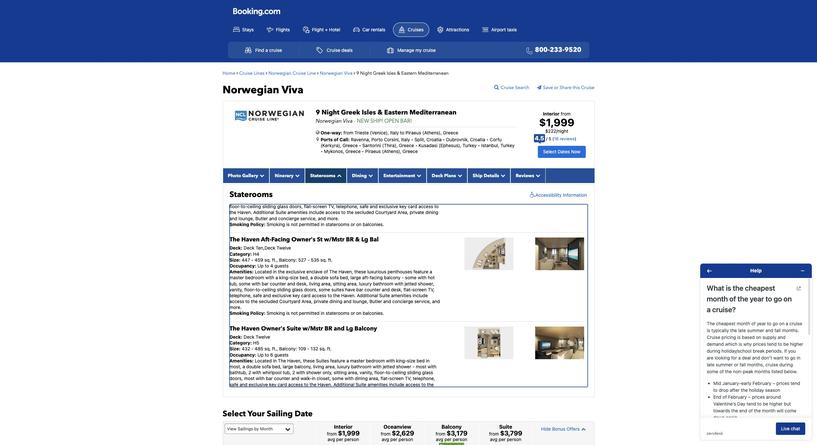 Task type: locate. For each thing, give the bounding box(es) containing it.
1 person from the left
[[345, 437, 359, 442]]

avg down the oceanview
[[382, 437, 389, 442]]

the inside the 'the haven owner's suite w/mstr br and lg balcony deck: deck twelve'
[[230, 325, 240, 333]]

2 horizontal spatial card
[[408, 204, 417, 209]]

per for $2,629
[[391, 437, 398, 442]]

to- inside located in the haven, these suites feature a master bedroom with king-size bed in most, a double sofa bed, large balcony, living area, luxury bathroom with jetted shower - most with bathtub, 2 with whirlpool tub, 2 with shower only, sitting area, vanity, floor-to-ceiling sliding glass doors, most with bar counter and walk-in closet, some with dining area, flat-screen tv, telephone, safe and exclusive key card access to the haven. additional suite amenities include access to the secluded courtyard area, private dining and lounge, butler and concierge service, and more. smoking is not permitted in staterooms or on balconies.
[[386, 370, 392, 375]]

located up tub. at the left
[[255, 180, 272, 186]]

1 haven from the top
[[241, 236, 260, 244]]

secluded for these
[[230, 388, 249, 393]]

telephone,
[[336, 204, 359, 209], [230, 293, 252, 298], [413, 376, 435, 381]]

1 chevron down image from the left
[[258, 173, 264, 178]]

6 inside category: h5 size: 432 - 485 sq. ft., balcony: 109 - 132 sq. ft. occupancy: up to 6 guests amenities:
[[270, 352, 273, 358]]

on inside located in the haven, these suites feature a master bedroom with king-size bed in most, a double sofa bed, large balcony, living area, luxury bathroom with jetted shower - most with bathtub, 2 with whirlpool tub, 2 with shower only, sitting area, vanity, floor-to-ceiling sliding glass doors, most with bar counter and walk-in closet, some with dining area, flat-screen tv, telephone, safe and exclusive key card access to the haven. additional suite amenities include access to the secluded courtyard area, private dining and lounge, butler and concierge service, and more. smoking is not permitted in staterooms or on balconies.
[[356, 394, 362, 399]]

0 vertical spatial balconies.
[[363, 222, 384, 227]]

1 chevron down image from the left
[[294, 173, 300, 178]]

not
[[291, 222, 298, 227], [291, 310, 298, 316], [291, 394, 298, 399]]

permitted
[[299, 222, 320, 227], [299, 310, 320, 316], [299, 394, 320, 399]]

itinerary
[[275, 173, 294, 179]]

sitting for a
[[334, 370, 347, 375]]

4
[[270, 263, 273, 269]]

secluded inside located in the exclusive enclave of the haven, these luxurious penthouses feature a master bedroom with a king-size bed, a double sofa bed, large aft-facing balcony - some with hot tub, some with bar counter and desk, living area, sitting area, luxury bathroom with jetted shower, vanity, floor-to-ceiling sliding glass doors, some suites have bar counter and desk, flat-screen tv, telephone, safe and exclusive key card access to the haven. additional suite amenities include access to the secluded courtyard area, private dining and lounge, butler and concierge service, and more. smoking policy: smoking is not permitted in staterooms or on balconies.
[[259, 299, 278, 304]]

entertainment button
[[378, 168, 427, 183]]

459
[[255, 257, 263, 263]]

& for 9 night greek isles & eastern mediterranean norwegian viva - new ship! open bar!
[[378, 108, 383, 117]]

1 vertical spatial secluded
[[259, 299, 278, 304]]

desk, inside 994 - 1017 sq. ft., balcony: 613 - 732 sq. ft. up to 6 guests located in the haven, these suites offer magnificent views from the large aft-facing balcony with hot tub. they feature a separate living and dining area, 2 bedrooms with king-size beds, a double sofa bed, 2 luxury bathrooms with jetted shower, 1 half bath; deck 13 suites have 2 whirlpool tubs, deck 15 suites have 2 regular bathtubs; sitting area, walk-in closet, vanity, desk, floor-to-ceiling sliding glass doors, flat-screen tv, telephone, safe and exclusive key card access to the haven. additional suite amenities include access to the secluded courtyard area, private dining and lounge, butler and concierge service, and more. smoking policy: smoking is not permitted in staterooms or on balconies.
[[419, 198, 430, 203]]

owner's left the st
[[292, 236, 316, 244]]

up down 1017
[[258, 174, 264, 180]]

photo
[[228, 173, 241, 179]]

2 guests from the top
[[275, 263, 289, 269]]

floor- inside 994 - 1017 sq. ft., balcony: 613 - 732 sq. ft. up to 6 guests located in the haven, these suites offer magnificent views from the large aft-facing balcony with hot tub. they feature a separate living and dining area, 2 bedrooms with king-size beds, a double sofa bed, 2 luxury bathrooms with jetted shower, 1 half bath; deck 13 suites have 2 whirlpool tubs, deck 15 suites have 2 regular bathtubs; sitting area, walk-in closet, vanity, desk, floor-to-ceiling sliding glass doors, flat-screen tv, telephone, safe and exclusive key card access to the haven. additional suite amenities include access to the secluded courtyard area, private dining and lounge, butler and concierge service, and more. smoking policy: smoking is not permitted in staterooms or on balconies.
[[230, 204, 241, 209]]

find a cruise
[[255, 47, 282, 53]]

desk, down penthouses
[[391, 287, 403, 292]]

manage my cruise button
[[380, 44, 443, 56]]

2 not from the top
[[291, 310, 298, 316]]

sitting up suites
[[333, 281, 346, 286]]

sq.
[[266, 168, 272, 174], [321, 168, 328, 174], [264, 257, 271, 263], [321, 257, 327, 263], [265, 346, 271, 352], [320, 346, 326, 352]]

eastern
[[401, 70, 417, 76], [384, 108, 408, 117]]

master
[[230, 275, 244, 280], [350, 358, 365, 363]]

haven. down only,
[[318, 382, 332, 387]]

area,
[[398, 210, 409, 215], [302, 299, 313, 304], [272, 388, 283, 393]]

2 vertical spatial have
[[345, 287, 355, 292]]

occupancy: down 447
[[230, 263, 256, 269]]

screen inside located in the haven, these suites feature a master bedroom with king-size bed in most, a double sofa bed, large balcony, living area, luxury bathroom with jetted shower - most with bathtub, 2 with whirlpool tub, 2 with shower only, sitting area, vanity, floor-to-ceiling sliding glass doors, most with bar counter and walk-in closet, some with dining area, flat-screen tv, telephone, safe and exclusive key card access to the haven. additional suite amenities include access to the secluded courtyard area, private dining and lounge, butler and concierge service, and more. smoking is not permitted in staterooms or on balconies.
[[390, 376, 404, 381]]

cruise for cruise lines
[[239, 70, 253, 76]]

king- down category: h4 size: 447 - 459 sq. ft., balcony: 527 - 535 sq. ft. occupancy: up to 4 guests amenities:
[[279, 275, 290, 280]]

cruise for cruise deals
[[327, 47, 340, 53]]

line
[[307, 70, 316, 76]]

2 category: from the top
[[230, 340, 252, 346]]

bedroom inside located in the exclusive enclave of the haven, these luxurious penthouses feature a master bedroom with a king-size bed, a double sofa bed, large aft-facing balcony - some with hot tub, some with bar counter and desk, living area, sitting area, luxury bathroom with jetted shower, vanity, floor-to-ceiling sliding glass doors, some suites have bar counter and desk, flat-screen tv, telephone, safe and exclusive key card access to the haven. additional suite amenities include access to the secluded courtyard area, private dining and lounge, butler and concierge service, and more. smoking policy: smoking is not permitted in staterooms or on balconies.
[[245, 275, 264, 280]]

counter down luxurious
[[365, 287, 381, 292]]

king- inside located in the haven, these suites feature a master bedroom with king-size bed in most, a double sofa bed, large balcony, living area, luxury bathroom with jetted shower - most with bathtub, 2 with whirlpool tub, 2 with shower only, sitting area, vanity, floor-to-ceiling sliding glass doors, most with bar counter and walk-in closet, some with dining area, flat-screen tv, telephone, safe and exclusive key card access to the haven. additional suite amenities include access to the secluded courtyard area, private dining and lounge, butler and concierge service, and more. smoking is not permitted in staterooms or on balconies.
[[396, 358, 407, 363]]

1 vertical spatial not
[[291, 310, 298, 316]]

norwegian
[[269, 70, 292, 76], [320, 70, 343, 76], [223, 83, 279, 97], [316, 117, 342, 124]]

chevron down image left reviews
[[499, 173, 506, 178]]

9 up globe image
[[316, 108, 320, 117]]

0 horizontal spatial safe
[[230, 382, 238, 387]]

ceiling inside 994 - 1017 sq. ft., balcony: 613 - 732 sq. ft. up to 6 guests located in the haven, these suites offer magnificent views from the large aft-facing balcony with hot tub. they feature a separate living and dining area, 2 bedrooms with king-size beds, a double sofa bed, 2 luxury bathrooms with jetted shower, 1 half bath; deck 13 suites have 2 whirlpool tubs, deck 15 suites have 2 regular bathtubs; sitting area, walk-in closet, vanity, desk, floor-to-ceiling sliding glass doors, flat-screen tv, telephone, safe and exclusive key card access to the haven. additional suite amenities include access to the secluded courtyard area, private dining and lounge, butler and concierge service, and more. smoking policy: smoking is not permitted in staterooms or on balconies.
[[247, 204, 261, 209]]

2 vertical spatial sliding
[[407, 370, 421, 375]]

per for $3,799
[[499, 437, 506, 442]]

haven for aft-
[[241, 236, 260, 244]]

is
[[286, 222, 290, 227], [286, 310, 290, 316], [286, 394, 290, 399]]

0 vertical spatial w/mstr
[[324, 236, 345, 244]]

2 balconies. from the top
[[363, 310, 384, 316]]

doors, down enclave
[[304, 287, 318, 292]]

hide
[[541, 426, 551, 432]]

night
[[360, 70, 372, 76], [322, 108, 340, 117]]

3 guests from the top
[[274, 352, 289, 358]]

1 vertical spatial ft.
[[328, 257, 333, 263]]

accessibility
[[536, 192, 562, 198]]

balconies. inside located in the exclusive enclave of the haven, these luxurious penthouses feature a master bedroom with a king-size bed, a double sofa bed, large aft-facing balcony - some with hot tub, some with bar counter and desk, living area, sitting area, luxury bathroom with jetted shower, vanity, floor-to-ceiling sliding glass doors, some suites have bar counter and desk, flat-screen tv, telephone, safe and exclusive key card access to the haven. additional suite amenities include access to the secluded courtyard area, private dining and lounge, butler and concierge service, and more. smoking policy: smoking is not permitted in staterooms or on balconies.
[[363, 310, 384, 316]]

from inside interior from $1,999 $222 / night
[[561, 111, 571, 116]]

1 horizontal spatial king-
[[396, 358, 407, 363]]

1 vertical spatial 9
[[316, 108, 320, 117]]

1 horizontal spatial glass
[[292, 287, 303, 292]]

3 not from the top
[[291, 394, 298, 399]]

these
[[303, 180, 315, 186], [354, 269, 366, 274], [303, 358, 315, 363]]

$222
[[546, 128, 556, 134]]

1 cruise from the left
[[269, 47, 282, 53]]

1 angle right image from the left
[[237, 71, 238, 75]]

& inside 9 night greek isles & eastern mediterranean norwegian viva - new ship! open bar!
[[378, 108, 383, 117]]

1 staterooms from the top
[[326, 222, 350, 227]]

1 vertical spatial additional
[[357, 293, 378, 298]]

0 vertical spatial $1,999
[[539, 116, 575, 128]]

isles
[[387, 70, 396, 76], [362, 108, 376, 117]]

1 horizontal spatial chevron down image
[[415, 173, 422, 178]]

1 horizontal spatial bedroom
[[366, 358, 385, 363]]

lg inside the haven aft-facing owner's st w/mstr br & lg bal deck: deck ten,deck twelve
[[361, 236, 368, 244]]

deck: up 447
[[230, 245, 242, 251]]

photo gallery
[[228, 173, 258, 179]]

2 horizontal spatial size
[[421, 186, 429, 191]]

9 night greek isles & eastern mediterranean norwegian viva - new ship! open bar!
[[316, 108, 457, 124]]

1 horizontal spatial &
[[378, 108, 383, 117]]

secluded for enclave
[[259, 299, 278, 304]]

avg for $3,179
[[436, 437, 443, 442]]

4 angle right image from the left
[[354, 71, 355, 75]]

facing down luxurious
[[370, 275, 383, 280]]

1 vertical spatial haven,
[[339, 269, 353, 274]]

1 guests from the top
[[274, 174, 289, 180]]

key inside 994 - 1017 sq. ft., balcony: 613 - 732 sq. ft. up to 6 guests located in the haven, these suites offer magnificent views from the large aft-facing balcony with hot tub. they feature a separate living and dining area, 2 bedrooms with king-size beds, a double sofa bed, 2 luxury bathrooms with jetted shower, 1 half bath; deck 13 suites have 2 whirlpool tubs, deck 15 suites have 2 regular bathtubs; sitting area, walk-in closet, vanity, desk, floor-to-ceiling sliding glass doors, flat-screen tv, telephone, safe and exclusive key card access to the haven. additional suite amenities include access to the secluded courtyard area, private dining and lounge, butler and concierge service, and more. smoking policy: smoking is not permitted in staterooms or on balconies.
[[400, 204, 407, 209]]

1 vertical spatial shower
[[306, 370, 322, 375]]

1 vertical spatial size
[[290, 275, 299, 280]]

of right enclave
[[324, 269, 328, 274]]

2 located from the top
[[255, 269, 272, 274]]

1 6 from the top
[[270, 174, 273, 180]]

facing
[[271, 236, 290, 244]]

1 horizontal spatial desk,
[[391, 287, 403, 292]]

located down 485
[[255, 358, 272, 363]]

from for oceanview from $2,629 avg per person
[[381, 431, 391, 437]]

2 per from the left
[[391, 437, 398, 442]]

2 policy: from the top
[[250, 310, 266, 316]]

deals
[[342, 47, 353, 53]]

wheelchair image
[[528, 192, 536, 198]]

2 vertical spatial screen
[[390, 376, 404, 381]]

1 vertical spatial amenities
[[391, 293, 412, 298]]

0 horizontal spatial turkey
[[463, 142, 477, 148]]

month
[[260, 426, 273, 431]]

have down bathrooms
[[294, 198, 304, 203]]

1 policy: from the top
[[250, 222, 266, 227]]

2 is from the top
[[286, 310, 290, 316]]

italy right the corsini,
[[401, 137, 410, 142]]

w/mstr
[[324, 236, 345, 244], [303, 325, 323, 333]]

amenities: inside category: h5 size: 432 - 485 sq. ft., balcony: 109 - 132 sq. ft. occupancy: up to 6 guests amenities:
[[230, 358, 254, 363]]

avg for $2,629
[[382, 437, 389, 442]]

2 horizontal spatial include
[[413, 293, 428, 298]]

0 vertical spatial size
[[421, 186, 429, 191]]

porto
[[372, 137, 383, 142]]

$1,999 for interior from $1,999 $222 / night
[[539, 116, 575, 128]]

avg up recommended 'image'
[[436, 437, 443, 442]]

most down bathtub,
[[244, 376, 255, 381]]

private for luxurious
[[314, 299, 328, 304]]

penthouses
[[388, 269, 412, 274]]

doors,
[[289, 204, 303, 209], [304, 287, 318, 292], [230, 376, 243, 381]]

from right interior
[[561, 111, 571, 116]]

1 vertical spatial on
[[356, 310, 362, 316]]

0 horizontal spatial owner's
[[261, 325, 285, 333]]

haven, inside located in the exclusive enclave of the haven, these luxurious penthouses feature a master bedroom with a king-size bed, a double sofa bed, large aft-facing balcony - some with hot tub, some with bar counter and desk, living area, sitting area, luxury bathroom with jetted shower, vanity, floor-to-ceiling sliding glass doors, some suites have bar counter and desk, flat-screen tv, telephone, safe and exclusive key card access to the haven. additional suite amenities include access to the secluded courtyard area, private dining and lounge, butler and concierge service, and more. smoking policy: smoking is not permitted in staterooms or on balconies.
[[339, 269, 353, 274]]

1 avg from the left
[[328, 437, 335, 442]]

flight + hotel link
[[298, 23, 346, 36]]

1 horizontal spatial large
[[351, 275, 361, 280]]

avg for $3,799
[[490, 437, 498, 442]]

2 on from the top
[[356, 310, 362, 316]]

magnificent
[[342, 180, 366, 186]]

courtyard
[[375, 210, 396, 215], [279, 299, 300, 304], [250, 388, 271, 393]]

1 horizontal spatial sofa
[[262, 364, 271, 369]]

haven. for haven,
[[318, 382, 332, 387]]

1 on from the top
[[356, 222, 362, 227]]

area, inside 994 - 1017 sq. ft., balcony: 613 - 732 sq. ft. up to 6 guests located in the haven, these suites offer magnificent views from the large aft-facing balcony with hot tub. they feature a separate living and dining area, 2 bedrooms with king-size beds, a double sofa bed, 2 luxury bathrooms with jetted shower, 1 half bath; deck 13 suites have 2 whirlpool tubs, deck 15 suites have 2 regular bathtubs; sitting area, walk-in closet, vanity, desk, floor-to-ceiling sliding glass doors, flat-screen tv, telephone, safe and exclusive key card access to the haven. additional suite amenities include access to the secluded courtyard area, private dining and lounge, butler and concierge service, and more. smoking policy: smoking is not permitted in staterooms or on balconies.
[[398, 210, 409, 215]]

2 horizontal spatial safe
[[360, 204, 369, 209]]

cruise for cruise search
[[501, 84, 514, 91]]

these up separate on the left top of page
[[303, 180, 315, 186]]

1 vertical spatial shower,
[[418, 281, 434, 286]]

viva down deals
[[344, 70, 353, 76]]

trieste
[[355, 130, 369, 135]]

2 vertical spatial tv,
[[405, 376, 412, 381]]

beds,
[[430, 186, 442, 191]]

amenities: for 432
[[230, 358, 254, 363]]

eastern inside 9 night greek isles & eastern mediterranean norwegian viva - new ship! open bar!
[[384, 108, 408, 117]]

1 per from the left
[[336, 437, 343, 442]]

chevron up image
[[580, 427, 586, 431]]

include inside 994 - 1017 sq. ft., balcony: 613 - 732 sq. ft. up to 6 guests located in the haven, these suites offer magnificent views from the large aft-facing balcony with hot tub. they feature a separate living and dining area, 2 bedrooms with king-size beds, a double sofa bed, 2 luxury bathrooms with jetted shower, 1 half bath; deck 13 suites have 2 whirlpool tubs, deck 15 suites have 2 regular bathtubs; sitting area, walk-in closet, vanity, desk, floor-to-ceiling sliding glass doors, flat-screen tv, telephone, safe and exclusive key card access to the haven. additional suite amenities include access to the secluded courtyard area, private dining and lounge, butler and concierge service, and more. smoking policy: smoking is not permitted in staterooms or on balconies.
[[309, 210, 324, 215]]

per for $3,179
[[445, 437, 452, 442]]

category: inside category: h5 size: 432 - 485 sq. ft., balcony: 109 - 132 sq. ft. occupancy: up to 6 guests amenities:
[[230, 340, 252, 346]]

balcony: left 109
[[279, 346, 297, 352]]

2 vertical spatial luxury
[[337, 364, 350, 369]]

corfu
[[490, 137, 502, 142]]

3 located from the top
[[255, 358, 272, 363]]

tv, inside located in the exclusive enclave of the haven, these luxurious penthouses feature a master bedroom with a king-size bed, a double sofa bed, large aft-facing balcony - some with hot tub, some with bar counter and desk, living area, sitting area, luxury bathroom with jetted shower, vanity, floor-to-ceiling sliding glass doors, some suites have bar counter and desk, flat-screen tv, telephone, safe and exclusive key card access to the haven. additional suite amenities include access to the secluded courtyard area, private dining and lounge, butler and concierge service, and more. smoking policy: smoking is not permitted in staterooms or on balconies.
[[428, 287, 435, 292]]

0 vertical spatial (athens),
[[423, 130, 442, 135]]

courtyard for the
[[279, 299, 300, 304]]

1 horizontal spatial cruise
[[423, 47, 436, 53]]

1 horizontal spatial telephone,
[[336, 204, 359, 209]]

size: for 432
[[230, 346, 241, 352]]

2 up from the top
[[258, 263, 264, 269]]

$1,999 inside "interior from $1,999 avg per person"
[[338, 429, 360, 437]]

3 person from the left
[[453, 437, 467, 442]]

closet, inside 994 - 1017 sq. ft., balcony: 613 - 732 sq. ft. up to 6 guests located in the haven, these suites offer magnificent views from the large aft-facing balcony with hot tub. they feature a separate living and dining area, 2 bedrooms with king-size beds, a double sofa bed, 2 luxury bathrooms with jetted shower, 1 half bath; deck 13 suites have 2 whirlpool tubs, deck 15 suites have 2 regular bathtubs; sitting area, walk-in closet, vanity, desk, floor-to-ceiling sliding glass doors, flat-screen tv, telephone, safe and exclusive key card access to the haven. additional suite amenities include access to the secluded courtyard area, private dining and lounge, butler and concierge service, and more. smoking policy: smoking is not permitted in staterooms or on balconies.
[[389, 198, 403, 203]]

mediterranean
[[418, 70, 449, 76], [410, 108, 457, 117]]

bathroom inside located in the haven, these suites feature a master bedroom with king-size bed in most, a double sofa bed, large balcony, living area, luxury bathroom with jetted shower - most with bathtub, 2 with whirlpool tub, 2 with shower only, sitting area, vanity, floor-to-ceiling sliding glass doors, most with bar counter and walk-in closet, some with dining area, flat-screen tv, telephone, safe and exclusive key card access to the haven. additional suite amenities include access to the secluded courtyard area, private dining and lounge, butler and concierge service, and more. smoking is not permitted in staterooms or on balconies.
[[351, 364, 372, 369]]

4 per from the left
[[499, 437, 506, 442]]

sitting for haven,
[[333, 281, 346, 286]]

2 down balcony, on the bottom of page
[[292, 370, 295, 375]]

3 permitted from the top
[[299, 394, 320, 399]]

& left bal
[[355, 236, 360, 244]]

bed, down category: h5 size: 432 - 485 sq. ft., balcony: 109 - 132 sq. ft. occupancy: up to 6 guests amenities:
[[272, 364, 282, 369]]

bathrooms
[[288, 192, 310, 197]]

deck up h4
[[244, 245, 255, 251]]

br inside the 'the haven owner's suite w/mstr br and lg balcony deck: deck twelve'
[[325, 325, 332, 333]]

safe for enclave
[[253, 293, 262, 298]]

luxurious
[[367, 269, 386, 274]]

2 deck: from the top
[[230, 334, 242, 340]]

2 vertical spatial desk,
[[391, 287, 403, 292]]

1 horizontal spatial lg
[[361, 236, 368, 244]]

norwegian viva down cruise deals link
[[320, 70, 353, 76]]

1 horizontal spatial shower,
[[418, 281, 434, 286]]

1 amenities: from the top
[[230, 269, 254, 274]]

avg down 'interior'
[[328, 437, 335, 442]]

2 vertical spatial lounge,
[[323, 388, 339, 393]]

size left the bed
[[407, 358, 416, 363]]

up down 485
[[258, 352, 264, 358]]

1 vertical spatial w/mstr
[[303, 325, 323, 333]]

living down enclave
[[309, 281, 320, 286]]

balcony inside 994 - 1017 sq. ft., balcony: 613 - 732 sq. ft. up to 6 guests located in the haven, these suites offer magnificent views from the large aft-facing balcony with hot tub. they feature a separate living and dining area, 2 bedrooms with king-size beds, a double sofa bed, 2 luxury bathrooms with jetted shower, 1 half bath; deck 13 suites have 2 whirlpool tubs, deck 15 suites have 2 regular bathtubs; sitting area, walk-in closet, vanity, desk, floor-to-ceiling sliding glass doors, flat-screen tv, telephone, safe and exclusive key card access to the haven. additional suite amenities include access to the secluded courtyard area, private dining and lounge, butler and concierge service, and more. smoking policy: smoking is not permitted in staterooms or on balconies.
[[230, 186, 246, 191]]

isles down 'travel menu' navigation
[[387, 70, 396, 76]]

search
[[515, 84, 529, 91]]

policy: up h5
[[250, 310, 266, 316]]

permitted inside located in the haven, these suites feature a master bedroom with king-size bed in most, a double sofa bed, large balcony, living area, luxury bathroom with jetted shower - most with bathtub, 2 with whirlpool tub, 2 with shower only, sitting area, vanity, floor-to-ceiling sliding glass doors, most with bar counter and walk-in closet, some with dining area, flat-screen tv, telephone, safe and exclusive key card access to the haven. additional suite amenities include access to the secluded courtyard area, private dining and lounge, butler and concierge service, and more. smoking is not permitted in staterooms or on balconies.
[[299, 394, 320, 399]]

2 person from the left
[[399, 437, 413, 442]]

not inside located in the haven, these suites feature a master bedroom with king-size bed in most, a double sofa bed, large balcony, living area, luxury bathroom with jetted shower - most with bathtub, 2 with whirlpool tub, 2 with shower only, sitting area, vanity, floor-to-ceiling sliding glass doors, most with bar counter and walk-in closet, some with dining area, flat-screen tv, telephone, safe and exclusive key card access to the haven. additional suite amenities include access to the secluded courtyard area, private dining and lounge, butler and concierge service, and more. smoking is not permitted in staterooms or on balconies.
[[291, 394, 298, 399]]

2 size: from the top
[[230, 346, 241, 352]]

ft., for h5
[[272, 346, 278, 352]]

0 horizontal spatial area,
[[272, 388, 283, 393]]

chevron down image for reviews
[[534, 173, 541, 178]]

telephone, for exclusive
[[230, 293, 252, 298]]

sliding
[[262, 204, 276, 209], [277, 287, 291, 292], [407, 370, 421, 375]]

angle right image
[[237, 71, 238, 75], [266, 71, 267, 75], [317, 71, 319, 75], [354, 71, 355, 75]]

offers
[[567, 426, 580, 432]]

ft. right 535
[[328, 257, 333, 263]]

0 vertical spatial amenities:
[[230, 269, 254, 274]]

guests
[[274, 174, 289, 180], [275, 263, 289, 269], [274, 352, 289, 358]]

plans
[[444, 173, 456, 179]]

1 size: from the top
[[230, 257, 241, 263]]

2 vertical spatial ceiling
[[392, 370, 406, 375]]

4 person from the left
[[507, 437, 522, 442]]

0 horizontal spatial ceiling
[[247, 204, 261, 209]]

0 vertical spatial eastern
[[401, 70, 417, 76]]

3 staterooms from the top
[[326, 394, 350, 399]]

0 vertical spatial walk-
[[373, 198, 384, 203]]

3 chevron down image from the left
[[534, 173, 541, 178]]

ft., up 4
[[272, 257, 278, 263]]

jetted inside located in the haven, these suites feature a master bedroom with king-size bed in most, a double sofa bed, large balcony, living area, luxury bathroom with jetted shower - most with bathtub, 2 with whirlpool tub, 2 with shower only, sitting area, vanity, floor-to-ceiling sliding glass doors, most with bar counter and walk-in closet, some with dining area, flat-screen tv, telephone, safe and exclusive key card access to the haven. additional suite amenities include access to the secluded courtyard area, private dining and lounge, butler and concierge service, and more. smoking is not permitted in staterooms or on balconies.
[[383, 364, 395, 369]]

key
[[400, 204, 407, 209], [293, 293, 300, 298], [269, 382, 277, 387]]

amenities for in
[[368, 382, 388, 387]]

1 vertical spatial jetted
[[405, 281, 417, 286]]

balcony: left 613
[[280, 168, 298, 174]]

1 occupancy: from the top
[[230, 263, 256, 269]]

sliding inside located in the haven, these suites feature a master bedroom with king-size bed in most, a double sofa bed, large balcony, living area, luxury bathroom with jetted shower - most with bathtub, 2 with whirlpool tub, 2 with shower only, sitting area, vanity, floor-to-ceiling sliding glass doors, most with bar counter and walk-in closet, some with dining area, flat-screen tv, telephone, safe and exclusive key card access to the haven. additional suite amenities include access to the secluded courtyard area, private dining and lounge, butler and concierge service, and more. smoking is not permitted in staterooms or on balconies.
[[407, 370, 421, 375]]

deck up h5
[[244, 334, 255, 340]]

suites
[[332, 287, 344, 292]]

most down the bed
[[416, 364, 427, 369]]

3 avg from the left
[[436, 437, 443, 442]]

manage my cruise
[[398, 47, 436, 53]]

closet, inside located in the haven, these suites feature a master bedroom with king-size bed in most, a double sofa bed, large balcony, living area, luxury bathroom with jetted shower - most with bathtub, 2 with whirlpool tub, 2 with shower only, sitting area, vanity, floor-to-ceiling sliding glass doors, most with bar counter and walk-in closet, some with dining area, flat-screen tv, telephone, safe and exclusive key card access to the haven. additional suite amenities include access to the secluded courtyard area, private dining and lounge, butler and concierge service, and more. smoking is not permitted in staterooms or on balconies.
[[317, 376, 331, 381]]

ft. for category: h4 size: 447 - 459 sq. ft., balcony: 527 - 535 sq. ft. occupancy: up to 4 guests amenities:
[[328, 257, 333, 263]]

3 per from the left
[[445, 437, 452, 442]]

desk, down beds,
[[419, 198, 430, 203]]

0 vertical spatial ceiling
[[247, 204, 261, 209]]

courtyard for feature
[[250, 388, 271, 393]]

1 vertical spatial to-
[[256, 287, 262, 292]]

staterooms
[[310, 173, 335, 179], [230, 189, 273, 200]]

night for 9 night greek isles & eastern mediterranean norwegian viva - new ship! open bar!
[[322, 108, 340, 117]]

1 horizontal spatial balcony
[[384, 275, 401, 280]]

1 permitted from the top
[[299, 222, 320, 227]]

0 horizontal spatial floor-
[[230, 204, 241, 209]]

mediterranean for 9 night greek isles & eastern mediterranean norwegian viva - new ship! open bar!
[[410, 108, 457, 117]]

2 haven from the top
[[241, 325, 260, 333]]

- inside located in the haven, these suites feature a master bedroom with king-size bed in most, a double sofa bed, large balcony, living area, luxury bathroom with jetted shower - most with bathtub, 2 with whirlpool tub, 2 with shower only, sitting area, vanity, floor-to-ceiling sliding glass doors, most with bar counter and walk-in closet, some with dining area, flat-screen tv, telephone, safe and exclusive key card access to the haven. additional suite amenities include access to the secluded courtyard area, private dining and lounge, butler and concierge service, and more. smoking is not permitted in staterooms or on balconies.
[[413, 364, 415, 369]]

screen
[[313, 204, 327, 209], [413, 287, 427, 292], [390, 376, 404, 381]]

size left beds,
[[421, 186, 429, 191]]

these inside located in the haven, these suites feature a master bedroom with king-size bed in most, a double sofa bed, large balcony, living area, luxury bathroom with jetted shower - most with bathtub, 2 with whirlpool tub, 2 with shower only, sitting area, vanity, floor-to-ceiling sliding glass doors, most with bar counter and walk-in closet, some with dining area, flat-screen tv, telephone, safe and exclusive key card access to the haven. additional suite amenities include access to the secluded courtyard area, private dining and lounge, butler and concierge service, and more. smoking is not permitted in staterooms or on balconies.
[[303, 358, 315, 363]]

not inside 994 - 1017 sq. ft., balcony: 613 - 732 sq. ft. up to 6 guests located in the haven, these suites offer magnificent views from the large aft-facing balcony with hot tub. they feature a separate living and dining area, 2 bedrooms with king-size beds, a double sofa bed, 2 luxury bathrooms with jetted shower, 1 half bath; deck 13 suites have 2 whirlpool tubs, deck 15 suites have 2 regular bathtubs; sitting area, walk-in closet, vanity, desk, floor-to-ceiling sliding glass doors, flat-screen tv, telephone, safe and exclusive key card access to the haven. additional suite amenities include access to the secluded courtyard area, private dining and lounge, butler and concierge service, and more. smoking policy: smoking is not permitted in staterooms or on balconies.
[[291, 222, 298, 227]]

doors, down bathtub,
[[230, 376, 243, 381]]

w/mstr up 132
[[303, 325, 323, 333]]

balcony: inside category: h4 size: 447 - 459 sq. ft., balcony: 527 - 535 sq. ft. occupancy: up to 4 guests amenities:
[[279, 257, 297, 263]]

amenities for bedroom
[[391, 293, 412, 298]]

a
[[266, 47, 268, 53], [303, 186, 305, 191], [230, 192, 232, 197], [430, 269, 432, 274], [276, 275, 278, 280], [310, 275, 313, 280], [347, 358, 349, 363], [243, 364, 245, 369]]

double inside located in the haven, these suites feature a master bedroom with king-size bed in most, a double sofa bed, large balcony, living area, luxury bathroom with jetted shower - most with bathtub, 2 with whirlpool tub, 2 with shower only, sitting area, vanity, floor-to-ceiling sliding glass doors, most with bar counter and walk-in closet, some with dining area, flat-screen tv, telephone, safe and exclusive key card access to the haven. additional suite amenities include access to the secluded courtyard area, private dining and lounge, butler and concierge service, and more. smoking is not permitted in staterooms or on balconies.
[[246, 364, 261, 369]]

haven, up balcony, on the bottom of page
[[287, 358, 302, 363]]

angle right image down cruise deals link
[[354, 71, 355, 75]]

call:
[[340, 137, 350, 142]]

person inside "interior from $1,999 avg per person"
[[345, 437, 359, 442]]

concierge for in
[[363, 388, 384, 393]]

norwegian inside 9 night greek isles & eastern mediterranean norwegian viva - new ship! open bar!
[[316, 117, 342, 124]]

night up one-
[[322, 108, 340, 117]]

screen for luxurious
[[413, 287, 427, 292]]

more. for size
[[230, 305, 242, 310]]

1 horizontal spatial hot
[[428, 275, 435, 280]]

guests inside 994 - 1017 sq. ft., balcony: 613 - 732 sq. ft. up to 6 guests located in the haven, these suites offer magnificent views from the large aft-facing balcony with hot tub. they feature a separate living and dining area, 2 bedrooms with king-size beds, a double sofa bed, 2 luxury bathrooms with jetted shower, 1 half bath; deck 13 suites have 2 whirlpool tubs, deck 15 suites have 2 regular bathtubs; sitting area, walk-in closet, vanity, desk, floor-to-ceiling sliding glass doors, flat-screen tv, telephone, safe and exclusive key card access to the haven. additional suite amenities include access to the secluded courtyard area, private dining and lounge, butler and concierge service, and more. smoking policy: smoking is not permitted in staterooms or on balconies.
[[274, 174, 289, 180]]

up inside category: h4 size: 447 - 459 sq. ft., balcony: 527 - 535 sq. ft. occupancy: up to 4 guests amenities:
[[258, 263, 264, 269]]

lounge, for master
[[353, 299, 368, 304]]

ft. right 132
[[327, 346, 332, 352]]

chevron down image for itinerary
[[294, 173, 300, 178]]

amenities: down 447
[[230, 269, 254, 274]]

chevron down image for ship details
[[499, 173, 506, 178]]

0 vertical spatial tv,
[[328, 204, 335, 209]]

1 horizontal spatial flat-
[[381, 376, 390, 381]]

facing inside located in the exclusive enclave of the haven, these luxurious penthouses feature a master bedroom with a king-size bed, a double sofa bed, large aft-facing balcony - some with hot tub, some with bar counter and desk, living area, sitting area, luxury bathroom with jetted shower, vanity, floor-to-ceiling sliding glass doors, some suites have bar counter and desk, flat-screen tv, telephone, safe and exclusive key card access to the haven. additional suite amenities include access to the secluded courtyard area, private dining and lounge, butler and concierge service, and more. smoking policy: smoking is not permitted in staterooms or on balconies.
[[370, 275, 383, 280]]

doors, inside 994 - 1017 sq. ft., balcony: 613 - 732 sq. ft. up to 6 guests located in the haven, these suites offer magnificent views from the large aft-facing balcony with hot tub. they feature a separate living and dining area, 2 bedrooms with king-size beds, a double sofa bed, 2 luxury bathrooms with jetted shower, 1 half bath; deck 13 suites have 2 whirlpool tubs, deck 15 suites have 2 regular bathtubs; sitting area, walk-in closet, vanity, desk, floor-to-ceiling sliding glass doors, flat-screen tv, telephone, safe and exclusive key card access to the haven. additional suite amenities include access to the secluded courtyard area, private dining and lounge, butler and concierge service, and more. smoking policy: smoking is not permitted in staterooms or on balconies.
[[289, 204, 303, 209]]

per inside balcony from $3,179 avg per person
[[445, 437, 452, 442]]

viva inside 9 night greek isles & eastern mediterranean norwegian viva - new ship! open bar!
[[343, 117, 353, 124]]

ft., inside category: h4 size: 447 - 459 sq. ft., balcony: 527 - 535 sq. ft. occupancy: up to 4 guests amenities:
[[272, 257, 278, 263]]

0 vertical spatial screen
[[313, 204, 327, 209]]

save
[[543, 84, 553, 91]]

amenities inside located in the exclusive enclave of the haven, these luxurious penthouses feature a master bedroom with a king-size bed, a double sofa bed, large aft-facing balcony - some with hot tub, some with bar counter and desk, living area, sitting area, luxury bathroom with jetted shower, vanity, floor-to-ceiling sliding glass doors, some suites have bar counter and desk, flat-screen tv, telephone, safe and exclusive key card access to the haven. additional suite amenities include access to the secluded courtyard area, private dining and lounge, butler and concierge service, and more. smoking policy: smoking is not permitted in staterooms or on balconies.
[[391, 293, 412, 298]]

2 amenities: from the top
[[230, 358, 254, 363]]

4 chevron down image from the left
[[499, 173, 506, 178]]

1 vertical spatial of
[[324, 269, 328, 274]]

ft. inside category: h5 size: 432 - 485 sq. ft., balcony: 109 - 132 sq. ft. occupancy: up to 6 guests amenities:
[[327, 346, 332, 352]]

double down the photo gallery
[[233, 192, 248, 197]]

area, up "sailing"
[[272, 388, 283, 393]]

glass
[[277, 204, 288, 209], [292, 287, 303, 292], [422, 370, 433, 375]]

0 vertical spatial greek
[[373, 70, 386, 76]]

card inside located in the exclusive enclave of the haven, these luxurious penthouses feature a master bedroom with a king-size bed, a double sofa bed, large aft-facing balcony - some with hot tub, some with bar counter and desk, living area, sitting area, luxury bathroom with jetted shower, vanity, floor-to-ceiling sliding glass doors, some suites have bar counter and desk, flat-screen tv, telephone, safe and exclusive key card access to the haven. additional suite amenities include access to the secluded courtyard area, private dining and lounge, butler and concierge service, and more. smoking policy: smoking is not permitted in staterooms or on balconies.
[[301, 293, 311, 298]]

permitted up the 'the haven owner's suite w/mstr br and lg balcony deck: deck twelve'
[[299, 310, 320, 316]]

1 horizontal spatial isles
[[387, 70, 396, 76]]

deck: inside the 'the haven owner's suite w/mstr br and lg balcony deck: deck twelve'
[[230, 334, 242, 340]]

2 horizontal spatial jetted
[[405, 281, 417, 286]]

sq. right 485
[[265, 346, 271, 352]]

1 vertical spatial telephone,
[[230, 293, 252, 298]]

2 vertical spatial is
[[286, 394, 290, 399]]

deck left plans
[[432, 173, 443, 179]]

2 vertical spatial card
[[278, 382, 287, 387]]

bathroom
[[373, 281, 393, 286], [351, 364, 372, 369]]

they
[[275, 186, 285, 191]]

category: up 432
[[230, 340, 252, 346]]

0 horizontal spatial flat-
[[304, 204, 313, 209]]

2 angle right image from the left
[[266, 71, 267, 75]]

2 chevron down image from the left
[[367, 173, 373, 178]]

2 vertical spatial bar
[[266, 376, 273, 381]]

2 vertical spatial ft.,
[[272, 346, 278, 352]]

0 vertical spatial facing
[[419, 180, 432, 186]]

2 down bathrooms
[[305, 198, 308, 203]]

2 vertical spatial telephone,
[[413, 376, 435, 381]]

home link
[[223, 70, 235, 76]]

2 avg from the left
[[382, 437, 389, 442]]

bar down category: h5 size: 432 - 485 sq. ft., balcony: 109 - 132 sq. ft. occupancy: up to 6 guests amenities:
[[266, 376, 273, 381]]

desk, down enclave
[[296, 281, 308, 286]]

interior
[[334, 424, 353, 430]]

3 balconies. from the top
[[363, 394, 384, 399]]

5
[[549, 136, 551, 141]]

1 vertical spatial floor-
[[244, 287, 256, 292]]

1 vertical spatial &
[[378, 108, 383, 117]]

exclusive
[[379, 204, 398, 209], [286, 269, 305, 274], [272, 293, 292, 298], [249, 382, 268, 387]]

1 vertical spatial twelve
[[256, 334, 270, 340]]

avg for $1,999
[[328, 437, 335, 442]]

1 up from the top
[[258, 174, 264, 180]]

sitting right only,
[[334, 370, 347, 375]]

not inside located in the exclusive enclave of the haven, these luxurious penthouses feature a master bedroom with a king-size bed, a double sofa bed, large aft-facing balcony - some with hot tub, some with bar counter and desk, living area, sitting area, luxury bathroom with jetted shower, vanity, floor-to-ceiling sliding glass doors, some suites have bar counter and desk, flat-screen tv, telephone, safe and exclusive key card access to the haven. additional suite amenities include access to the secluded courtyard area, private dining and lounge, butler and concierge service, and more. smoking policy: smoking is not permitted in staterooms or on balconies.
[[291, 310, 298, 316]]

secluded inside located in the haven, these suites feature a master bedroom with king-size bed in most, a double sofa bed, large balcony, living area, luxury bathroom with jetted shower - most with bathtub, 2 with whirlpool tub, 2 with shower only, sitting area, vanity, floor-to-ceiling sliding glass doors, most with bar counter and walk-in closet, some with dining area, flat-screen tv, telephone, safe and exclusive key card access to the haven. additional suite amenities include access to the secluded courtyard area, private dining and lounge, butler and concierge service, and more. smoking is not permitted in staterooms or on balconies.
[[230, 388, 249, 393]]

2 horizontal spatial amenities
[[391, 293, 412, 298]]

0 vertical spatial large
[[400, 180, 410, 186]]

lg
[[361, 236, 368, 244], [346, 325, 353, 333]]

vanity, inside 994 - 1017 sq. ft., balcony: 613 - 732 sq. ft. up to 6 guests located in the haven, these suites offer magnificent views from the large aft-facing balcony with hot tub. they feature a separate living and dining area, 2 bedrooms with king-size beds, a double sofa bed, 2 luxury bathrooms with jetted shower, 1 half bath; deck 13 suites have 2 whirlpool tubs, deck 15 suites have 2 regular bathtubs; sitting area, walk-in closet, vanity, desk, floor-to-ceiling sliding glass doors, flat-screen tv, telephone, safe and exclusive key card access to the haven. additional suite amenities include access to the secluded courtyard area, private dining and lounge, butler and concierge service, and more. smoking policy: smoking is not permitted in staterooms or on balconies.
[[404, 198, 418, 203]]

doors, down bathrooms
[[289, 204, 303, 209]]

permitted inside located in the exclusive enclave of the haven, these luxurious penthouses feature a master bedroom with a king-size bed, a double sofa bed, large aft-facing balcony - some with hot tub, some with bar counter and desk, living area, sitting area, luxury bathroom with jetted shower, vanity, floor-to-ceiling sliding glass doors, some suites have bar counter and desk, flat-screen tv, telephone, safe and exclusive key card access to the haven. additional suite amenities include access to the secluded courtyard area, private dining and lounge, butler and concierge service, and more. smoking policy: smoking is not permitted in staterooms or on balconies.
[[299, 310, 320, 316]]

balcony: for h4
[[279, 257, 297, 263]]

king- left the bed
[[396, 358, 407, 363]]

0 horizontal spatial whirlpool
[[230, 198, 249, 203]]

from inside balcony from $3,179 avg per person
[[436, 431, 446, 437]]

jetted inside located in the exclusive enclave of the haven, these luxurious penthouses feature a master bedroom with a king-size bed, a double sofa bed, large aft-facing balcony - some with hot tub, some with bar counter and desk, living area, sitting area, luxury bathroom with jetted shower, vanity, floor-to-ceiling sliding glass doors, some suites have bar counter and desk, flat-screen tv, telephone, safe and exclusive key card access to the haven. additional suite amenities include access to the secluded courtyard area, private dining and lounge, butler and concierge service, and more. smoking policy: smoking is not permitted in staterooms or on balconies.
[[405, 281, 417, 286]]

3 angle right image from the left
[[317, 71, 319, 75]]

staterooms down bathtubs;
[[326, 222, 350, 227]]

3 is from the top
[[286, 394, 290, 399]]

0 vertical spatial whirlpool
[[230, 198, 249, 203]]

4 avg from the left
[[490, 437, 498, 442]]

floor- inside located in the haven, these suites feature a master bedroom with king-size bed in most, a double sofa bed, large balcony, living area, luxury bathroom with jetted shower - most with bathtub, 2 with whirlpool tub, 2 with shower only, sitting area, vanity, floor-to-ceiling sliding glass doors, most with bar counter and walk-in closet, some with dining area, flat-screen tv, telephone, safe and exclusive key card access to the haven. additional suite amenities include access to the secluded courtyard area, private dining and lounge, butler and concierge service, and more. smoking is not permitted in staterooms or on balconies.
[[375, 370, 386, 375]]

whirlpool left tubs,
[[230, 198, 249, 203]]

2 vertical spatial haven,
[[287, 358, 302, 363]]

0 vertical spatial up
[[258, 174, 264, 180]]

owner's inside the 'the haven owner's suite w/mstr br and lg balcony deck: deck twelve'
[[261, 325, 285, 333]]

screen for bedroom
[[390, 376, 404, 381]]

tub, inside located in the exclusive enclave of the haven, these luxurious penthouses feature a master bedroom with a king-size bed, a double sofa bed, large aft-facing balcony - some with hot tub, some with bar counter and desk, living area, sitting area, luxury bathroom with jetted shower, vanity, floor-to-ceiling sliding glass doors, some suites have bar counter and desk, flat-screen tv, telephone, safe and exclusive key card access to the haven. additional suite amenities include access to the secluded courtyard area, private dining and lounge, butler and concierge service, and more. smoking policy: smoking is not permitted in staterooms or on balconies.
[[230, 281, 238, 286]]

1 vertical spatial courtyard
[[279, 299, 300, 304]]

person inside oceanview from $2,629 avg per person
[[399, 437, 413, 442]]

0 vertical spatial floor-
[[230, 204, 241, 209]]

up inside 994 - 1017 sq. ft., balcony: 613 - 732 sq. ft. up to 6 guests located in the haven, these suites offer magnificent views from the large aft-facing balcony with hot tub. they feature a separate living and dining area, 2 bedrooms with king-size beds, a double sofa bed, 2 luxury bathrooms with jetted shower, 1 half bath; deck 13 suites have 2 whirlpool tubs, deck 15 suites have 2 regular bathtubs; sitting area, walk-in closet, vanity, desk, floor-to-ceiling sliding glass doors, flat-screen tv, telephone, safe and exclusive key card access to the haven. additional suite amenities include access to the secluded courtyard area, private dining and lounge, butler and concierge service, and more. smoking policy: smoking is not permitted in staterooms or on balconies.
[[258, 174, 264, 180]]

guests for h5
[[274, 352, 289, 358]]

key for master
[[269, 382, 277, 387]]

3 chevron down image from the left
[[456, 173, 462, 178]]

have down entertainment dropdown button
[[409, 192, 419, 197]]

16 reviews link
[[554, 136, 575, 141]]

$1,999 for interior from $1,999 avg per person
[[338, 429, 360, 437]]

king- down entertainment dropdown button
[[410, 186, 421, 191]]

994
[[242, 168, 250, 174]]

1 is from the top
[[286, 222, 290, 227]]

avg left $3,799
[[490, 437, 498, 442]]

twelve down facing
[[277, 245, 291, 251]]

800-
[[535, 45, 550, 54]]

some
[[405, 275, 417, 280], [239, 281, 251, 286], [319, 287, 330, 292], [332, 376, 344, 381]]

3 up from the top
[[258, 352, 264, 358]]

person for $1,999
[[345, 437, 359, 442]]

large inside located in the haven, these suites feature a master bedroom with king-size bed in most, a double sofa bed, large balcony, living area, luxury bathroom with jetted shower - most with bathtub, 2 with whirlpool tub, 2 with shower only, sitting area, vanity, floor-to-ceiling sliding glass doors, most with bar counter and walk-in closet, some with dining area, flat-screen tv, telephone, safe and exclusive key card access to the haven. additional suite amenities include access to the secluded courtyard area, private dining and lounge, butler and concierge service, and more. smoking is not permitted in staterooms or on balconies.
[[283, 364, 293, 369]]

(ephesus),
[[439, 142, 462, 148]]

from up recommended 'image'
[[436, 431, 446, 437]]

suites right 15 at the left top of page
[[280, 198, 293, 203]]

3 on from the top
[[356, 394, 362, 399]]

0 vertical spatial double
[[233, 192, 248, 197]]

1 horizontal spatial butler
[[340, 388, 353, 393]]

not up the 'the haven owner's suite w/mstr br and lg balcony deck: deck twelve'
[[291, 310, 298, 316]]

from inside oceanview from $2,629 avg per person
[[381, 431, 391, 437]]

viva
[[344, 70, 353, 76], [282, 83, 304, 97], [343, 117, 353, 124]]

2 chevron down image from the left
[[415, 173, 422, 178]]

permitted up 'date'
[[299, 394, 320, 399]]

& up ship! in the left top of the page
[[378, 108, 383, 117]]

bed,
[[259, 192, 269, 197], [300, 275, 309, 280], [340, 275, 349, 280], [272, 364, 282, 369]]

1 vertical spatial butler
[[370, 299, 382, 304]]

bar
[[262, 281, 269, 286], [356, 287, 363, 292], [266, 376, 273, 381]]

chevron down image
[[258, 173, 264, 178], [415, 173, 422, 178], [534, 173, 541, 178]]

2 staterooms from the top
[[326, 310, 350, 316]]

1 balconies. from the top
[[363, 222, 384, 227]]

bedroom
[[245, 275, 264, 280], [366, 358, 385, 363]]

these up balcony, on the bottom of page
[[303, 358, 315, 363]]

tv,
[[328, 204, 335, 209], [428, 287, 435, 292], [405, 376, 412, 381]]

up down 459
[[258, 263, 264, 269]]

2 vertical spatial safe
[[230, 382, 238, 387]]

cabin image for deck twelve deck on norwegian viva image
[[536, 327, 585, 359]]

is up "sailing"
[[286, 394, 290, 399]]

oceanview
[[384, 424, 411, 430]]

cruise deals link
[[309, 44, 360, 56]]

to
[[400, 130, 404, 135], [265, 174, 269, 180], [435, 204, 439, 209], [341, 210, 346, 215], [265, 263, 269, 269], [328, 293, 332, 298], [245, 299, 250, 304], [265, 352, 269, 358], [304, 382, 308, 387], [422, 382, 426, 387]]

dates
[[558, 149, 570, 154]]

concierge inside located in the exclusive enclave of the haven, these luxurious penthouses feature a master bedroom with a king-size bed, a double sofa bed, large aft-facing balcony - some with hot tub, some with bar counter and desk, living area, sitting area, luxury bathroom with jetted shower, vanity, floor-to-ceiling sliding glass doors, some suites have bar counter and desk, flat-screen tv, telephone, safe and exclusive key card access to the haven. additional suite amenities include access to the secluded courtyard area, private dining and lounge, butler and concierge service, and more. smoking policy: smoking is not permitted in staterooms or on balconies.
[[392, 299, 413, 304]]

chevron down image inside ship details dropdown button
[[499, 173, 506, 178]]

or
[[554, 84, 559, 91], [351, 222, 355, 227], [351, 310, 355, 316], [351, 394, 355, 399]]

norwegian up one-
[[316, 117, 342, 124]]

(thira),
[[382, 142, 398, 148]]

angle right image right lines
[[266, 71, 267, 75]]

lounge, for bed
[[323, 388, 339, 393]]

1 horizontal spatial croatia
[[470, 137, 485, 142]]

facing
[[419, 180, 432, 186], [370, 275, 383, 280]]

2 6 from the top
[[270, 352, 273, 358]]

doors, inside located in the haven, these suites feature a master bedroom with king-size bed in most, a double sofa bed, large balcony, living area, luxury bathroom with jetted shower - most with bathtub, 2 with whirlpool tub, 2 with shower only, sitting area, vanity, floor-to-ceiling sliding glass doors, most with bar counter and walk-in closet, some with dining area, flat-screen tv, telephone, safe and exclusive key card access to the haven. additional suite amenities include access to the secluded courtyard area, private dining and lounge, butler and concierge service, and more. smoking is not permitted in staterooms or on balconies.
[[230, 376, 243, 381]]

date
[[295, 408, 313, 419]]

card for master
[[278, 382, 287, 387]]

have
[[409, 192, 419, 197], [294, 198, 304, 203], [345, 287, 355, 292]]

policy:
[[250, 222, 266, 227], [250, 310, 266, 316]]

eastern for 9 night greek isles & eastern mediterranean
[[401, 70, 417, 76]]

feature up only,
[[330, 358, 345, 363]]

cruise inside 'travel menu' navigation
[[327, 47, 340, 53]]

suites up only,
[[316, 358, 329, 363]]

2 occupancy: from the top
[[230, 352, 256, 358]]

balconies.
[[363, 222, 384, 227], [363, 310, 384, 316], [363, 394, 384, 399]]

1 not from the top
[[291, 222, 298, 227]]

ft. inside 994 - 1017 sq. ft., balcony: 613 - 732 sq. ft. up to 6 guests located in the haven, these suites offer magnificent views from the large aft-facing balcony with hot tub. they feature a separate living and dining area, 2 bedrooms with king-size beds, a double sofa bed, 2 luxury bathrooms with jetted shower, 1 half bath; deck 13 suites have 2 whirlpool tubs, deck 15 suites have 2 regular bathtubs; sitting area, walk-in closet, vanity, desk, floor-to-ceiling sliding glass doors, flat-screen tv, telephone, safe and exclusive key card access to the haven. additional suite amenities include access to the secluded courtyard area, private dining and lounge, butler and concierge service, and more. smoking policy: smoking is not permitted in staterooms or on balconies.
[[329, 168, 333, 174]]

chevron down image
[[294, 173, 300, 178], [367, 173, 373, 178], [456, 173, 462, 178], [499, 173, 506, 178]]

located inside 994 - 1017 sq. ft., balcony: 613 - 732 sq. ft. up to 6 guests located in the haven, these suites offer magnificent views from the large aft-facing balcony with hot tub. they feature a separate living and dining area, 2 bedrooms with king-size beds, a double sofa bed, 2 luxury bathrooms with jetted shower, 1 half bath; deck 13 suites have 2 whirlpool tubs, deck 15 suites have 2 regular bathtubs; sitting area, walk-in closet, vanity, desk, floor-to-ceiling sliding glass doors, flat-screen tv, telephone, safe and exclusive key card access to the haven. additional suite amenities include access to the secluded courtyard area, private dining and lounge, butler and concierge service, and more. smoking policy: smoking is not permitted in staterooms or on balconies.
[[255, 180, 272, 186]]

sliding down the bed
[[407, 370, 421, 375]]

2 permitted from the top
[[299, 310, 320, 316]]

chevron down image for deck plans
[[456, 173, 462, 178]]

located for the
[[255, 269, 272, 274]]

on inside located in the exclusive enclave of the haven, these luxurious penthouses feature a master bedroom with a king-size bed, a double sofa bed, large aft-facing balcony - some with hot tub, some with bar counter and desk, living area, sitting area, luxury bathroom with jetted shower, vanity, floor-to-ceiling sliding glass doors, some suites have bar counter and desk, flat-screen tv, telephone, safe and exclusive key card access to the haven. additional suite amenities include access to the secluded courtyard area, private dining and lounge, butler and concierge service, and more. smoking policy: smoking is not permitted in staterooms or on balconies.
[[356, 310, 362, 316]]

• up istanbul,
[[487, 137, 489, 142]]

0 horizontal spatial croatia
[[427, 137, 442, 142]]

& for 9 night greek isles & eastern mediterranean
[[397, 70, 400, 76]]

mediterranean up 'bar!'
[[410, 108, 457, 117]]

from for suite from $3,799 avg per person
[[489, 431, 499, 437]]

sitting inside located in the haven, these suites feature a master bedroom with king-size bed in most, a double sofa bed, large balcony, living area, luxury bathroom with jetted shower - most with bathtub, 2 with whirlpool tub, 2 with shower only, sitting area, vanity, floor-to-ceiling sliding glass doors, most with bar counter and walk-in closet, some with dining area, flat-screen tv, telephone, safe and exclusive key card access to the haven. additional suite amenities include access to the secluded courtyard area, private dining and lounge, butler and concierge service, and more. smoking is not permitted in staterooms or on balconies.
[[334, 370, 347, 375]]

ft., for h4
[[272, 257, 278, 263]]

ft.,
[[273, 168, 279, 174], [272, 257, 278, 263], [272, 346, 278, 352]]

lg inside the 'the haven owner's suite w/mstr br and lg balcony deck: deck twelve'
[[346, 325, 353, 333]]

2 horizontal spatial haven.
[[341, 293, 356, 298]]

person
[[345, 437, 359, 442], [399, 437, 413, 442], [453, 437, 467, 442], [507, 437, 522, 442]]

chevron down image inside reviews dropdown button
[[534, 173, 541, 178]]

chevron down image inside deck plans dropdown button
[[456, 173, 462, 178]]

a inside navigation
[[266, 47, 268, 53]]

gallery
[[242, 173, 258, 179]]

chevron down image left deck plans
[[415, 173, 422, 178]]

1 located from the top
[[255, 180, 272, 186]]

0 horizontal spatial sliding
[[262, 204, 276, 209]]

card up "sailing"
[[278, 382, 287, 387]]

2 cruise from the left
[[423, 47, 436, 53]]

haven. for exclusive
[[341, 293, 356, 298]]

1 horizontal spatial size
[[407, 358, 416, 363]]

regular
[[309, 198, 324, 203]]

staterooms down only,
[[326, 394, 350, 399]]

shower, inside located in the exclusive enclave of the haven, these luxurious penthouses feature a master bedroom with a king-size bed, a double sofa bed, large aft-facing balcony - some with hot tub, some with bar counter and desk, living area, sitting area, luxury bathroom with jetted shower, vanity, floor-to-ceiling sliding glass doors, some suites have bar counter and desk, flat-screen tv, telephone, safe and exclusive key card access to the haven. additional suite amenities include access to the secluded courtyard area, private dining and lounge, butler and concierge service, and more. smoking policy: smoking is not permitted in staterooms or on balconies.
[[418, 281, 434, 286]]

$2,629
[[392, 429, 414, 437]]

1 category: from the top
[[230, 251, 252, 257]]

1 vertical spatial aft-
[[362, 275, 370, 280]]

up for h4
[[258, 263, 264, 269]]

1 horizontal spatial to-
[[256, 287, 262, 292]]

with
[[247, 186, 256, 191], [400, 186, 409, 191], [312, 192, 321, 197], [265, 275, 274, 280], [418, 275, 427, 280], [252, 281, 261, 286], [395, 281, 404, 286], [386, 358, 395, 363], [373, 364, 382, 369], [428, 364, 437, 369], [252, 370, 261, 375], [296, 370, 305, 375], [256, 376, 265, 381], [345, 376, 354, 381]]

from for balcony from $3,179 avg per person
[[436, 431, 446, 437]]

1 deck: from the top
[[230, 245, 242, 251]]

king- inside 994 - 1017 sq. ft., balcony: 613 - 732 sq. ft. up to 6 guests located in the haven, these suites offer magnificent views from the large aft-facing balcony with hot tub. they feature a separate living and dining area, 2 bedrooms with king-size beds, a double sofa bed, 2 luxury bathrooms with jetted shower, 1 half bath; deck 13 suites have 2 whirlpool tubs, deck 15 suites have 2 regular bathtubs; sitting area, walk-in closet, vanity, desk, floor-to-ceiling sliding glass doors, flat-screen tv, telephone, safe and exclusive key card access to the haven. additional suite amenities include access to the secluded courtyard area, private dining and lounge, butler and concierge service, and more. smoking policy: smoking is not permitted in staterooms or on balconies.
[[410, 186, 421, 191]]

card for these
[[301, 293, 311, 298]]

hot for feature
[[428, 275, 435, 280]]

search image
[[494, 84, 501, 90]]

eastern up open
[[384, 108, 408, 117]]

views
[[368, 180, 379, 186]]

double up bathtub,
[[246, 364, 261, 369]]

ft., inside 994 - 1017 sq. ft., balcony: 613 - 732 sq. ft. up to 6 guests located in the haven, these suites offer magnificent views from the large aft-facing balcony with hot tub. they feature a separate living and dining area, 2 bedrooms with king-size beds, a double sofa bed, 2 luxury bathrooms with jetted shower, 1 half bath; deck 13 suites have 2 whirlpool tubs, deck 15 suites have 2 regular bathtubs; sitting area, walk-in closet, vanity, desk, floor-to-ceiling sliding glass doors, flat-screen tv, telephone, safe and exclusive key card access to the haven. additional suite amenities include access to the secluded courtyard area, private dining and lounge, butler and concierge service, and more. smoking policy: smoking is not permitted in staterooms or on balconies.
[[273, 168, 279, 174]]

0 vertical spatial deck:
[[230, 245, 242, 251]]

greece down the call:
[[343, 142, 358, 148]]

greek inside 9 night greek isles & eastern mediterranean norwegian viva - new ship! open bar!
[[341, 108, 360, 117]]

king- inside located in the exclusive enclave of the haven, these luxurious penthouses feature a master bedroom with a king-size bed, a double sofa bed, large aft-facing balcony - some with hot tub, some with bar counter and desk, living area, sitting area, luxury bathroom with jetted shower, vanity, floor-to-ceiling sliding glass doors, some suites have bar counter and desk, flat-screen tv, telephone, safe and exclusive key card access to the haven. additional suite amenities include access to the secluded courtyard area, private dining and lounge, butler and concierge service, and more. smoking policy: smoking is not permitted in staterooms or on balconies.
[[279, 275, 290, 280]]

ft. left chevron up icon
[[329, 168, 333, 174]]

aft- inside located in the exclusive enclave of the haven, these luxurious penthouses feature a master bedroom with a king-size bed, a double sofa bed, large aft-facing balcony - some with hot tub, some with bar counter and desk, living area, sitting area, luxury bathroom with jetted shower, vanity, floor-to-ceiling sliding glass doors, some suites have bar counter and desk, flat-screen tv, telephone, safe and exclusive key card access to the haven. additional suite amenities include access to the secluded courtyard area, private dining and lounge, butler and concierge service, and more. smoking policy: smoking is not permitted in staterooms or on balconies.
[[362, 275, 370, 280]]



Task type: vqa. For each thing, say whether or not it's contained in the screenshot.
The Flat- within the 994 - 1017 sq. ft., Balcony: 613 - 732 sq. ft. Up to 6 guests Located in The Haven, these Suites offer magnificent views from the large aft-facing balcony with hot tub. They feature a separate living and dining area, 2 bedrooms with king-size beds, a double sofa bed, 2 luxury bathrooms with jetted shower, 1 half bath; Deck 13 Suites have 2 whirlpool tubs, Deck 15 Suites have 2 regular bathtubs; sitting area, walk-in closet, vanity, desk, floor-to-ceiling sliding glass doors, flat-screen TV, telephone, safe and exclusive key card access to the Haven. Additional Suite amenities include access to the secluded Courtyard Area, private dining and lounge, Butler and concierge service, and more. Smoking Policy: Smoking is not permitted in staterooms or on balconies.
yes



Task type: describe. For each thing, give the bounding box(es) containing it.
447
[[242, 257, 250, 263]]

category: for 447
[[230, 251, 252, 257]]

staterooms inside located in the haven, these suites feature a master bedroom with king-size bed in most, a double sofa bed, large balcony, living area, luxury bathroom with jetted shower - most with bathtub, 2 with whirlpool tub, 2 with shower only, sitting area, vanity, floor-to-ceiling sliding glass doors, most with bar counter and walk-in closet, some with dining area, flat-screen tv, telephone, safe and exclusive key card access to the haven. additional suite amenities include access to the secluded courtyard area, private dining and lounge, butler and concierge service, and more. smoking is not permitted in staterooms or on balconies.
[[326, 394, 350, 399]]

taxis
[[507, 27, 517, 32]]

airport taxis link
[[477, 23, 522, 36]]

ports of call:
[[321, 137, 350, 142]]

balconies. inside located in the haven, these suites feature a master bedroom with king-size bed in most, a double sofa bed, large balcony, living area, luxury bathroom with jetted shower - most with bathtub, 2 with whirlpool tub, 2 with shower only, sitting area, vanity, floor-to-ceiling sliding glass doors, most with bar counter and walk-in closet, some with dining area, flat-screen tv, telephone, safe and exclusive key card access to the haven. additional suite amenities include access to the secluded courtyard area, private dining and lounge, butler and concierge service, and more. smoking is not permitted in staterooms or on balconies.
[[363, 394, 384, 399]]

613
[[300, 168, 307, 174]]

sq. up 4
[[264, 257, 271, 263]]

telephone, for haven,
[[413, 376, 435, 381]]

or inside located in the haven, these suites feature a master bedroom with king-size bed in most, a double sofa bed, large balcony, living area, luxury bathroom with jetted shower - most with bathtub, 2 with whirlpool tub, 2 with shower only, sitting area, vanity, floor-to-ceiling sliding glass doors, most with bar counter and walk-in closet, some with dining area, flat-screen tv, telephone, safe and exclusive key card access to the haven. additional suite amenities include access to the secluded courtyard area, private dining and lounge, butler and concierge service, and more. smoking is not permitted in staterooms or on balconies.
[[351, 394, 355, 399]]

ceiling inside located in the exclusive enclave of the haven, these luxurious penthouses feature a master bedroom with a king-size bed, a double sofa bed, large aft-facing balcony - some with hot tub, some with bar counter and desk, living area, sitting area, luxury bathroom with jetted shower, vanity, floor-to-ceiling sliding glass doors, some suites have bar counter and desk, flat-screen tv, telephone, safe and exclusive key card access to the haven. additional suite amenities include access to the secluded courtyard area, private dining and lounge, butler and concierge service, and more. smoking policy: smoking is not permitted in staterooms or on balconies.
[[262, 287, 276, 292]]

category: h5 size: 432 - 485 sq. ft., balcony: 109 - 132 sq. ft. occupancy: up to 6 guests amenities:
[[230, 340, 332, 363]]

haven, inside located in the haven, these suites feature a master bedroom with king-size bed in most, a double sofa bed, large balcony, living area, luxury bathroom with jetted shower - most with bathtub, 2 with whirlpool tub, 2 with shower only, sitting area, vanity, floor-to-ceiling sliding glass doors, most with bar counter and walk-in closet, some with dining area, flat-screen tv, telephone, safe and exclusive key card access to the haven. additional suite amenities include access to the secluded courtyard area, private dining and lounge, butler and concierge service, and more. smoking is not permitted in staterooms or on balconies.
[[287, 358, 302, 363]]

eastern for 9 night greek isles & eastern mediterranean norwegian viva - new ship! open bar!
[[384, 108, 408, 117]]

amenities: for 447
[[230, 269, 254, 274]]

mykonos,
[[324, 148, 344, 154]]

chevron down image for photo gallery
[[258, 173, 264, 178]]

attractions link
[[432, 23, 475, 36]]

feature inside located in the haven, these suites feature a master bedroom with king-size bed in most, a double sofa bed, large balcony, living area, luxury bathroom with jetted shower - most with bathtub, 2 with whirlpool tub, 2 with shower only, sitting area, vanity, floor-to-ceiling sliding glass doors, most with bar counter and walk-in closet, some with dining area, flat-screen tv, telephone, safe and exclusive key card access to the haven. additional suite amenities include access to the secluded courtyard area, private dining and lounge, butler and concierge service, and more. smoking is not permitted in staterooms or on balconies.
[[330, 358, 345, 363]]

1 vertical spatial staterooms
[[230, 189, 273, 200]]

hot for up
[[257, 186, 264, 191]]

0 horizontal spatial norwegian viva
[[223, 83, 304, 97]]

1 horizontal spatial piraeus
[[406, 130, 421, 135]]

smoking inside located in the haven, these suites feature a master bedroom with king-size bed in most, a double sofa bed, large balcony, living area, luxury bathroom with jetted shower - most with bathtub, 2 with whirlpool tub, 2 with shower only, sitting area, vanity, floor-to-ceiling sliding glass doors, most with bar counter and walk-in closet, some with dining area, flat-screen tv, telephone, safe and exclusive key card access to the haven. additional suite amenities include access to the secluded courtyard area, private dining and lounge, butler and concierge service, and more. smoking is not permitted in staterooms or on balconies.
[[267, 394, 285, 399]]

glass inside located in the haven, these suites feature a master bedroom with king-size bed in most, a double sofa bed, large balcony, living area, luxury bathroom with jetted shower - most with bathtub, 2 with whirlpool tub, 2 with shower only, sitting area, vanity, floor-to-ceiling sliding glass doors, most with bar counter and walk-in closet, some with dining area, flat-screen tv, telephone, safe and exclusive key card access to the haven. additional suite amenities include access to the secluded courtyard area, private dining and lounge, butler and concierge service, and more. smoking is not permitted in staterooms or on balconies.
[[422, 370, 433, 375]]

car rentals
[[363, 27, 385, 32]]

0 horizontal spatial have
[[294, 198, 304, 203]]

balcony from $3,179 avg per person
[[436, 424, 468, 442]]

9 for 9 night greek isles & eastern mediterranean norwegian viva - new ship! open bar!
[[316, 108, 320, 117]]

balcony: inside 994 - 1017 sq. ft., balcony: 613 - 732 sq. ft. up to 6 guests located in the haven, these suites offer magnificent views from the large aft-facing balcony with hot tub. they feature a separate living and dining area, 2 bedrooms with king-size beds, a double sofa bed, 2 luxury bathrooms with jetted shower, 1 half bath; deck 13 suites have 2 whirlpool tubs, deck 15 suites have 2 regular bathtubs; sitting area, walk-in closet, vanity, desk, floor-to-ceiling sliding glass doors, flat-screen tv, telephone, safe and exclusive key card access to the haven. additional suite amenities include access to the secluded courtyard area, private dining and lounge, butler and concierge service, and more. smoking policy: smoking is not permitted in staterooms or on balconies.
[[280, 168, 298, 174]]

staterooms inside located in the exclusive enclave of the haven, these luxurious penthouses feature a master bedroom with a king-size bed, a double sofa bed, large aft-facing balcony - some with hot tub, some with bar counter and desk, living area, sitting area, luxury bathroom with jetted shower, vanity, floor-to-ceiling sliding glass doors, some suites have bar counter and desk, flat-screen tv, telephone, safe and exclusive key card access to the haven. additional suite amenities include access to the secluded courtyard area, private dining and lounge, butler and concierge service, and more. smoking policy: smoking is not permitted in staterooms or on balconies.
[[326, 310, 350, 316]]

sliding inside 994 - 1017 sq. ft., balcony: 613 - 732 sq. ft. up to 6 guests located in the haven, these suites offer magnificent views from the large aft-facing balcony with hot tub. they feature a separate living and dining area, 2 bedrooms with king-size beds, a double sofa bed, 2 luxury bathrooms with jetted shower, 1 half bath; deck 13 suites have 2 whirlpool tubs, deck 15 suites have 2 regular bathtubs; sitting area, walk-in closet, vanity, desk, floor-to-ceiling sliding glass doors, flat-screen tv, telephone, safe and exclusive key card access to the haven. additional suite amenities include access to the secluded courtyard area, private dining and lounge, butler and concierge service, and more. smoking policy: smoking is not permitted in staterooms or on balconies.
[[262, 204, 276, 209]]

find
[[255, 47, 264, 53]]

dubrovnik,
[[446, 137, 469, 142]]

or inside located in the exclusive enclave of the haven, these luxurious penthouses feature a master bedroom with a king-size bed, a double sofa bed, large aft-facing balcony - some with hot tub, some with bar counter and desk, living area, sitting area, luxury bathroom with jetted shower, vanity, floor-to-ceiling sliding glass doors, some suites have bar counter and desk, flat-screen tv, telephone, safe and exclusive key card access to the haven. additional suite amenities include access to the secluded courtyard area, private dining and lounge, butler and concierge service, and more. smoking policy: smoking is not permitted in staterooms or on balconies.
[[351, 310, 355, 316]]

/ inside 4.5 / 5 ( 16 reviews )
[[546, 136, 548, 141]]

santorini (thira), greece • kusadasi (ephesus), turkey • istanbul, turkey • mykonos, greece • piraeus (athens), greece
[[321, 142, 515, 154]]

tv, inside 994 - 1017 sq. ft., balcony: 613 - 732 sq. ft. up to 6 guests located in the haven, these suites offer magnificent views from the large aft-facing balcony with hot tub. they feature a separate living and dining area, 2 bedrooms with king-size beds, a double sofa bed, 2 luxury bathrooms with jetted shower, 1 half bath; deck 13 suites have 2 whirlpool tubs, deck 15 suites have 2 regular bathtubs; sitting area, walk-in closet, vanity, desk, floor-to-ceiling sliding glass doors, flat-screen tv, telephone, safe and exclusive key card access to the haven. additional suite amenities include access to the secluded courtyard area, private dining and lounge, butler and concierge service, and more. smoking policy: smoking is not permitted in staterooms or on balconies.
[[328, 204, 335, 209]]

1 turkey from the left
[[463, 142, 477, 148]]

entertainment
[[384, 173, 415, 179]]

half
[[356, 192, 364, 197]]

sq. right 535
[[321, 257, 327, 263]]

bar!
[[400, 117, 412, 124]]

bath;
[[365, 192, 376, 197]]

balcony inside balcony from $3,179 avg per person
[[442, 424, 462, 430]]

bed, inside 994 - 1017 sq. ft., balcony: 613 - 732 sq. ft. up to 6 guests located in the haven, these suites offer magnificent views from the large aft-facing balcony with hot tub. they feature a separate living and dining area, 2 bedrooms with king-size beds, a double sofa bed, 2 luxury bathrooms with jetted shower, 1 half bath; deck 13 suites have 2 whirlpool tubs, deck 15 suites have 2 regular bathtubs; sitting area, walk-in closet, vanity, desk, floor-to-ceiling sliding glass doors, flat-screen tv, telephone, safe and exclusive key card access to the haven. additional suite amenities include access to the secluded courtyard area, private dining and lounge, butler and concierge service, and more. smoking policy: smoking is not permitted in staterooms or on balconies.
[[259, 192, 269, 197]]

kusadasi
[[419, 142, 438, 148]]

13
[[389, 192, 394, 197]]

0 vertical spatial shower
[[396, 364, 411, 369]]

size: for 447
[[230, 257, 241, 263]]

cabin image for deck ten,deck twelve deck on norwegian viva image
[[536, 238, 585, 270]]

- inside 9 night greek isles & eastern mediterranean norwegian viva - new ship! open bar!
[[354, 117, 356, 124]]

0 horizontal spatial desk,
[[296, 281, 308, 286]]

suites up separate on the left top of page
[[316, 180, 329, 186]]

flat- for in
[[381, 376, 390, 381]]

large inside located in the exclusive enclave of the haven, these luxurious penthouses feature a master bedroom with a king-size bed, a double sofa bed, large aft-facing balcony - some with hot tub, some with bar counter and desk, living area, sitting area, luxury bathroom with jetted shower, vanity, floor-to-ceiling sliding glass doors, some suites have bar counter and desk, flat-screen tv, telephone, safe and exclusive key card access to the haven. additional suite amenities include access to the secluded courtyard area, private dining and lounge, butler and concierge service, and more. smoking policy: smoking is not permitted in staterooms or on balconies.
[[351, 275, 361, 280]]

per for $1,999
[[336, 437, 343, 442]]

deck inside dropdown button
[[432, 173, 443, 179]]

angle right image for norwegian cruise line
[[317, 71, 319, 75]]

safe for these
[[230, 382, 238, 387]]

deck left 15 at the left top of page
[[262, 198, 273, 203]]

• down ravenna,
[[359, 142, 361, 148]]

permitted inside 994 - 1017 sq. ft., balcony: 613 - 732 sq. ft. up to 6 guests located in the haven, these suites offer magnificent views from the large aft-facing balcony with hot tub. they feature a separate living and dining area, 2 bedrooms with king-size beds, a double sofa bed, 2 luxury bathrooms with jetted shower, 1 half bath; deck 13 suites have 2 whirlpool tubs, deck 15 suites have 2 regular bathtubs; sitting area, walk-in closet, vanity, desk, floor-to-ceiling sliding glass doors, flat-screen tv, telephone, safe and exclusive key card access to the haven. additional suite amenities include access to the secluded courtyard area, private dining and lounge, butler and concierge service, and more. smoking policy: smoking is not permitted in staterooms or on balconies.
[[299, 222, 320, 227]]

isles for 9 night greek isles & eastern mediterranean norwegian viva - new ship! open bar!
[[362, 108, 376, 117]]

deck plans
[[432, 173, 456, 179]]

greece down ravenna,
[[346, 148, 361, 154]]

2 croatia from the left
[[470, 137, 485, 142]]

additional for bed
[[334, 382, 355, 387]]

sq. right 1017
[[266, 168, 272, 174]]

lines
[[254, 70, 265, 76]]

1 vertical spatial most
[[244, 376, 255, 381]]

bedroom inside located in the haven, these suites feature a master bedroom with king-size bed in most, a double sofa bed, large balcony, living area, luxury bathroom with jetted shower - most with bathtub, 2 with whirlpool tub, 2 with shower only, sitting area, vanity, floor-to-ceiling sliding glass doors, most with bar counter and walk-in closet, some with dining area, flat-screen tv, telephone, safe and exclusive key card access to the haven. additional suite amenities include access to the secluded courtyard area, private dining and lounge, butler and concierge service, and more. smoking is not permitted in staterooms or on balconies.
[[366, 358, 385, 363]]

bed, up suites
[[340, 275, 349, 280]]

0 vertical spatial bar
[[262, 281, 269, 286]]

service, for bedroom
[[415, 299, 431, 304]]

save or share this cruise
[[543, 84, 595, 91]]

to- inside located in the exclusive enclave of the haven, these luxurious penthouses feature a master bedroom with a king-size bed, a double sofa bed, large aft-facing balcony - some with hot tub, some with bar counter and desk, living area, sitting area, luxury bathroom with jetted shower, vanity, floor-to-ceiling sliding glass doors, some suites have bar counter and desk, flat-screen tv, telephone, safe and exclusive key card access to the haven. additional suite amenities include access to the secluded courtyard area, private dining and lounge, butler and concierge service, and more. smoking policy: smoking is not permitted in staterooms or on balconies.
[[256, 287, 262, 292]]

include for bedroom
[[413, 293, 428, 298]]

bonus
[[552, 426, 566, 432]]

ship!
[[370, 117, 383, 124]]

view sailings by month link
[[225, 423, 294, 434]]

deck inside the 'the haven owner's suite w/mstr br and lg balcony deck: deck twelve'
[[244, 334, 255, 340]]

suite inside located in the haven, these suites feature a master bedroom with king-size bed in most, a double sofa bed, large balcony, living area, luxury bathroom with jetted shower - most with bathtub, 2 with whirlpool tub, 2 with shower only, sitting area, vanity, floor-to-ceiling sliding glass doors, most with bar counter and walk-in closet, some with dining area, flat-screen tv, telephone, safe and exclusive key card access to the haven. additional suite amenities include access to the secluded courtyard area, private dining and lounge, butler and concierge service, and more. smoking is not permitted in staterooms or on balconies.
[[356, 382, 367, 387]]

additional for master
[[357, 293, 378, 298]]

service, inside 994 - 1017 sq. ft., balcony: 613 - 732 sq. ft. up to 6 guests located in the haven, these suites offer magnificent views from the large aft-facing balcony with hot tub. they feature a separate living and dining area, 2 bedrooms with king-size beds, a double sofa bed, 2 luxury bathrooms with jetted shower, 1 half bath; deck 13 suites have 2 whirlpool tubs, deck 15 suites have 2 regular bathtubs; sitting area, walk-in closet, vanity, desk, floor-to-ceiling sliding glass doors, flat-screen tv, telephone, safe and exclusive key card access to the haven. additional suite amenities include access to the secluded courtyard area, private dining and lounge, butler and concierge service, and more. smoking policy: smoking is not permitted in staterooms or on balconies.
[[300, 216, 317, 221]]

angle right image for home
[[237, 71, 238, 75]]

1 horizontal spatial (athens),
[[423, 130, 442, 135]]

greece down corfu (kerkyra), greece
[[403, 148, 418, 154]]

exclusive down 527 at the left bottom of the page
[[286, 269, 305, 274]]

• down the santorini
[[362, 148, 364, 154]]

staterooms inside dropdown button
[[310, 173, 335, 179]]

policy: inside 994 - 1017 sq. ft., balcony: 613 - 732 sq. ft. up to 6 guests located in the haven, these suites offer magnificent views from the large aft-facing balcony with hot tub. they feature a separate living and dining area, 2 bedrooms with king-size beds, a double sofa bed, 2 luxury bathrooms with jetted shower, 1 half bath; deck 13 suites have 2 whirlpool tubs, deck 15 suites have 2 regular bathtubs; sitting area, walk-in closet, vanity, desk, floor-to-ceiling sliding glass doors, flat-screen tv, telephone, safe and exclusive key card access to the haven. additional suite amenities include access to the secluded courtyard area, private dining and lounge, butler and concierge service, and more. smoking policy: smoking is not permitted in staterooms or on balconies.
[[250, 222, 266, 227]]

up for h5
[[258, 352, 264, 358]]

select for select          dates now
[[543, 149, 557, 154]]

rentals
[[371, 27, 385, 32]]

my
[[416, 47, 422, 53]]

deck plans button
[[427, 168, 468, 183]]

manage
[[398, 47, 414, 53]]

(venice),
[[370, 130, 389, 135]]

concierge inside 994 - 1017 sq. ft., balcony: 613 - 732 sq. ft. up to 6 guests located in the haven, these suites offer magnificent views from the large aft-facing balcony with hot tub. they feature a separate living and dining area, 2 bedrooms with king-size beds, a double sofa bed, 2 luxury bathrooms with jetted shower, 1 half bath; deck 13 suites have 2 whirlpool tubs, deck 15 suites have 2 regular bathtubs; sitting area, walk-in closet, vanity, desk, floor-to-ceiling sliding glass doors, flat-screen tv, telephone, safe and exclusive key card access to the haven. additional suite amenities include access to the secluded courtyard area, private dining and lounge, butler and concierge service, and more. smoking policy: smoking is not permitted in staterooms or on balconies.
[[278, 216, 299, 221]]

norwegian viva main content
[[219, 65, 598, 445]]

• left split,
[[411, 137, 413, 142]]

the inside located in the exclusive enclave of the haven, these luxurious penthouses feature a master bedroom with a king-size bed, a double sofa bed, large aft-facing balcony - some with hot tub, some with bar counter and desk, living area, sitting area, luxury bathroom with jetted shower, vanity, floor-to-ceiling sliding glass doors, some suites have bar counter and desk, flat-screen tv, telephone, safe and exclusive key card access to the haven. additional suite amenities include access to the secluded courtyard area, private dining and lounge, butler and concierge service, and more. smoking policy: smoking is not permitted in staterooms or on balconies.
[[329, 269, 337, 274]]

butler for bed
[[340, 388, 353, 393]]

open
[[385, 117, 399, 124]]

1 horizontal spatial of
[[334, 137, 339, 142]]

screen inside 994 - 1017 sq. ft., balcony: 613 - 732 sq. ft. up to 6 guests located in the haven, these suites offer magnificent views from the large aft-facing balcony with hot tub. they feature a separate living and dining area, 2 bedrooms with king-size beds, a double sofa bed, 2 luxury bathrooms with jetted shower, 1 half bath; deck 13 suites have 2 whirlpool tubs, deck 15 suites have 2 regular bathtubs; sitting area, walk-in closet, vanity, desk, floor-to-ceiling sliding glass doors, flat-screen tv, telephone, safe and exclusive key card access to the haven. additional suite amenities include access to the secluded courtyard area, private dining and lounge, butler and concierge service, and more. smoking policy: smoking is not permitted in staterooms or on balconies.
[[313, 204, 327, 209]]

recommended image
[[439, 443, 464, 445]]

car
[[363, 27, 370, 32]]

find a cruise link
[[238, 44, 289, 56]]

4.5 / 5 ( 16 reviews )
[[535, 135, 577, 142]]

• down (kerkyra),
[[321, 148, 323, 154]]

angle right image for cruise lines
[[266, 71, 267, 75]]

1 vertical spatial bar
[[356, 287, 363, 292]]

to- inside 994 - 1017 sq. ft., balcony: 613 - 732 sq. ft. up to 6 guests located in the haven, these suites offer magnificent views from the large aft-facing balcony with hot tub. they feature a separate living and dining area, 2 bedrooms with king-size beds, a double sofa bed, 2 luxury bathrooms with jetted shower, 1 half bath; deck 13 suites have 2 whirlpool tubs, deck 15 suites have 2 regular bathtubs; sitting area, walk-in closet, vanity, desk, floor-to-ceiling sliding glass doors, flat-screen tv, telephone, safe and exclusive key card access to the haven. additional suite amenities include access to the secluded courtyard area, private dining and lounge, butler and concierge service, and more. smoking policy: smoking is not permitted in staterooms or on balconies.
[[241, 204, 247, 209]]

sq. right 132
[[320, 346, 326, 352]]

some left suites
[[319, 287, 330, 292]]

bal
[[370, 236, 379, 244]]

occupancy: for 447
[[230, 263, 256, 269]]

0 vertical spatial have
[[409, 192, 419, 197]]

chevron down image for entertainment
[[415, 173, 422, 178]]

area, for these
[[302, 299, 313, 304]]

tv, for luxurious
[[428, 287, 435, 292]]

2 turkey from the left
[[501, 142, 515, 148]]

some down 447
[[239, 281, 251, 286]]

piraeus inside santorini (thira), greece • kusadasi (ephesus), turkey • istanbul, turkey • mykonos, greece • piraeus (athens), greece
[[365, 148, 381, 154]]

cruise deals
[[327, 47, 353, 53]]

tub.
[[265, 186, 274, 191]]

split,
[[415, 137, 425, 142]]

balcony,
[[295, 364, 312, 369]]

sofa inside located in the haven, these suites feature a master bedroom with king-size bed in most, a double sofa bed, large balcony, living area, luxury bathroom with jetted shower - most with bathtub, 2 with whirlpool tub, 2 with shower only, sitting area, vanity, floor-to-ceiling sliding glass doors, most with bar counter and walk-in closet, some with dining area, flat-screen tv, telephone, safe and exclusive key card access to the haven. additional suite amenities include access to the secluded courtyard area, private dining and lounge, butler and concierge service, and more. smoking is not permitted in staterooms or on balconies.
[[262, 364, 271, 369]]

balcony: for h5
[[279, 346, 297, 352]]

the inside located in the haven, these suites feature a master bedroom with king-size bed in most, a double sofa bed, large balcony, living area, luxury bathroom with jetted shower - most with bathtub, 2 with whirlpool tub, 2 with shower only, sitting area, vanity, floor-to-ceiling sliding glass doors, most with bar counter and walk-in closet, some with dining area, flat-screen tv, telephone, safe and exclusive key card access to the haven. additional suite amenities include access to the secluded courtyard area, private dining and lounge, butler and concierge service, and more. smoking is not permitted in staterooms or on balconies.
[[278, 358, 286, 363]]

corfu (kerkyra), greece
[[321, 137, 502, 148]]

bed, inside located in the haven, these suites feature a master bedroom with king-size bed in most, a double sofa bed, large balcony, living area, luxury bathroom with jetted shower - most with bathtub, 2 with whirlpool tub, 2 with shower only, sitting area, vanity, floor-to-ceiling sliding glass doors, most with bar counter and walk-in closet, some with dining area, flat-screen tv, telephone, safe and exclusive key card access to the haven. additional suite amenities include access to the secluded courtyard area, private dining and lounge, butler and concierge service, and more. smoking is not permitted in staterooms or on balconies.
[[272, 364, 282, 369]]

this
[[573, 84, 580, 91]]

master inside located in the exclusive enclave of the haven, these luxurious penthouses feature a master bedroom with a king-size bed, a double sofa bed, large aft-facing balcony - some with hot tub, some with bar counter and desk, living area, sitting area, luxury bathroom with jetted shower, vanity, floor-to-ceiling sliding glass doors, some suites have bar counter and desk, flat-screen tv, telephone, safe and exclusive key card access to the haven. additional suite amenities include access to the secluded courtyard area, private dining and lounge, butler and concierge service, and more. smoking policy: smoking is not permitted in staterooms or on balconies.
[[230, 275, 244, 280]]

staterooms inside 994 - 1017 sq. ft., balcony: 613 - 732 sq. ft. up to 6 guests located in the haven, these suites offer magnificent views from the large aft-facing balcony with hot tub. they feature a separate living and dining area, 2 bedrooms with king-size beds, a double sofa bed, 2 luxury bathrooms with jetted shower, 1 half bath; deck 13 suites have 2 whirlpool tubs, deck 15 suites have 2 regular bathtubs; sitting area, walk-in closet, vanity, desk, floor-to-ceiling sliding glass doors, flat-screen tv, telephone, safe and exclusive key card access to the haven. additional suite amenities include access to the secluded courtyard area, private dining and lounge, butler and concierge service, and more. smoking policy: smoking is not permitted in staterooms or on balconies.
[[326, 222, 350, 227]]

flight + hotel
[[312, 27, 340, 32]]

category: for 432
[[230, 340, 252, 346]]

chevron up image
[[335, 173, 342, 178]]

)
[[575, 136, 577, 141]]

double inside 994 - 1017 sq. ft., balcony: 613 - 732 sq. ft. up to 6 guests located in the haven, these suites offer magnificent views from the large aft-facing balcony with hot tub. they feature a separate living and dining area, 2 bedrooms with king-size beds, a double sofa bed, 2 luxury bathrooms with jetted shower, 1 half bath; deck 13 suites have 2 whirlpool tubs, deck 15 suites have 2 regular bathtubs; sitting area, walk-in closet, vanity, desk, floor-to-ceiling sliding glass doors, flat-screen tv, telephone, safe and exclusive key card access to the haven. additional suite amenities include access to the secluded courtyard area, private dining and lounge, butler and concierge service, and more. smoking policy: smoking is not permitted in staterooms or on balconies.
[[233, 192, 248, 197]]

way:
[[332, 130, 342, 135]]

oceanview from $2,629 avg per person
[[381, 424, 414, 442]]

732
[[312, 168, 320, 174]]

bathtubs;
[[325, 198, 345, 203]]

0 vertical spatial most
[[416, 364, 427, 369]]

stays link
[[228, 23, 259, 36]]

greek for 9 night greek isles & eastern mediterranean norwegian viva - new ship! open bar!
[[341, 108, 360, 117]]

paper plane image
[[537, 85, 543, 90]]

from up the call:
[[344, 130, 353, 135]]

haven for owner's
[[241, 325, 260, 333]]

to inside category: h5 size: 432 - 485 sq. ft., balcony: 109 - 132 sq. ft. occupancy: up to 6 guests amenities:
[[265, 352, 269, 358]]

luxury inside 994 - 1017 sq. ft., balcony: 613 - 732 sq. ft. up to 6 guests located in the haven, these suites offer magnificent views from the large aft-facing balcony with hot tub. they feature a separate living and dining area, 2 bedrooms with king-size beds, a double sofa bed, 2 luxury bathrooms with jetted shower, 1 half bath; deck 13 suites have 2 whirlpool tubs, deck 15 suites have 2 regular bathtubs; sitting area, walk-in closet, vanity, desk, floor-to-ceiling sliding glass doors, flat-screen tv, telephone, safe and exclusive key card access to the haven. additional suite amenities include access to the secluded courtyard area, private dining and lounge, butler and concierge service, and more. smoking policy: smoking is not permitted in staterooms or on balconies.
[[274, 192, 287, 197]]

owner's inside the haven aft-facing owner's st w/mstr br & lg bal deck: deck ten,deck twelve
[[292, 236, 316, 244]]

reviews button
[[511, 168, 546, 183]]

st
[[317, 236, 323, 244]]

haven, inside 994 - 1017 sq. ft., balcony: 613 - 732 sq. ft. up to 6 guests located in the haven, these suites offer magnificent views from the large aft-facing balcony with hot tub. they feature a separate living and dining area, 2 bedrooms with king-size beds, a double sofa bed, 2 luxury bathrooms with jetted shower, 1 half bath; deck 13 suites have 2 whirlpool tubs, deck 15 suites have 2 regular bathtubs; sitting area, walk-in closet, vanity, desk, floor-to-ceiling sliding glass doors, flat-screen tv, telephone, safe and exclusive key card access to the haven. additional suite amenities include access to the secluded courtyard area, private dining and lounge, butler and concierge service, and more. smoking policy: smoking is not permitted in staterooms or on balconies.
[[287, 180, 302, 186]]

1 vertical spatial viva
[[282, 83, 304, 97]]

is inside located in the exclusive enclave of the haven, these luxurious penthouses feature a master bedroom with a king-size bed, a double sofa bed, large aft-facing balcony - some with hot tub, some with bar counter and desk, living area, sitting area, luxury bathroom with jetted shower, vanity, floor-to-ceiling sliding glass doors, some suites have bar counter and desk, flat-screen tv, telephone, safe and exclusive key card access to the haven. additional suite amenities include access to the secluded courtyard area, private dining and lounge, butler and concierge service, and more. smoking policy: smoking is not permitted in staterooms or on balconies.
[[286, 310, 290, 316]]

2 down tub. at the left
[[270, 192, 273, 197]]

greek for 9 night greek isles & eastern mediterranean
[[373, 70, 386, 76]]

0 vertical spatial viva
[[344, 70, 353, 76]]

haven. inside 994 - 1017 sq. ft., balcony: 613 - 732 sq. ft. up to 6 guests located in the haven, these suites offer magnificent views from the large aft-facing balcony with hot tub. they feature a separate living and dining area, 2 bedrooms with king-size beds, a double sofa bed, 2 luxury bathrooms with jetted shower, 1 half bath; deck 13 suites have 2 whirlpool tubs, deck 15 suites have 2 regular bathtubs; sitting area, walk-in closet, vanity, desk, floor-to-ceiling sliding glass doors, flat-screen tv, telephone, safe and exclusive key card access to the haven. additional suite amenities include access to the secluded courtyard area, private dining and lounge, butler and concierge service, and more. smoking policy: smoking is not permitted in staterooms or on balconies.
[[238, 210, 252, 215]]

balconies. inside 994 - 1017 sq. ft., balcony: 613 - 732 sq. ft. up to 6 guests located in the haven, these suites offer magnificent views from the large aft-facing balcony with hot tub. they feature a separate living and dining area, 2 bedrooms with king-size beds, a double sofa bed, 2 luxury bathrooms with jetted shower, 1 half bath; deck 13 suites have 2 whirlpool tubs, deck 15 suites have 2 regular bathtubs; sitting area, walk-in closet, vanity, desk, floor-to-ceiling sliding glass doors, flat-screen tv, telephone, safe and exclusive key card access to the haven. additional suite amenities include access to the secluded courtyard area, private dining and lounge, butler and concierge service, and more. smoking policy: smoking is not permitted in staterooms or on balconies.
[[363, 222, 384, 227]]

located for the
[[255, 358, 272, 363]]

tv, for bedroom
[[405, 376, 412, 381]]

109
[[298, 346, 306, 352]]

have inside located in the exclusive enclave of the haven, these luxurious penthouses feature a master bedroom with a king-size bed, a double sofa bed, large aft-facing balcony - some with hot tub, some with bar counter and desk, living area, sitting area, luxury bathroom with jetted shower, vanity, floor-to-ceiling sliding glass doors, some suites have bar counter and desk, flat-screen tv, telephone, safe and exclusive key card access to the haven. additional suite amenities include access to the secluded courtyard area, private dining and lounge, butler and concierge service, and more. smoking policy: smoking is not permitted in staterooms or on balconies.
[[345, 287, 355, 292]]

hide bonus offers
[[541, 426, 580, 432]]

norwegian cruise line image
[[234, 110, 304, 121]]

exclusive down 4
[[272, 293, 292, 298]]

view sailings by month
[[227, 426, 273, 431]]

tubs,
[[250, 198, 261, 203]]

night
[[558, 128, 569, 134]]

norwegian right lines
[[269, 70, 292, 76]]

walk- inside located in the haven, these suites feature a master bedroom with king-size bed in most, a double sofa bed, large balcony, living area, luxury bathroom with jetted shower - most with bathtub, 2 with whirlpool tub, 2 with shower only, sitting area, vanity, floor-to-ceiling sliding glass doors, most with bar counter and walk-in closet, some with dining area, flat-screen tv, telephone, safe and exclusive key card access to the haven. additional suite amenities include access to the secluded courtyard area, private dining and lounge, butler and concierge service, and more. smoking is not permitted in staterooms or on balconies.
[[301, 376, 312, 381]]

deck down bedrooms on the left
[[377, 192, 388, 197]]

twelve inside the 'the haven owner's suite w/mstr br and lg balcony deck: deck twelve'
[[256, 334, 270, 340]]

private for bedroom
[[284, 388, 299, 393]]

glass inside 994 - 1017 sq. ft., balcony: 613 - 732 sq. ft. up to 6 guests located in the haven, these suites offer magnificent views from the large aft-facing balcony with hot tub. they feature a separate living and dining area, 2 bedrooms with king-size beds, a double sofa bed, 2 luxury bathrooms with jetted shower, 1 half bath; deck 13 suites have 2 whirlpool tubs, deck 15 suites have 2 regular bathtubs; sitting area, walk-in closet, vanity, desk, floor-to-ceiling sliding glass doors, flat-screen tv, telephone, safe and exclusive key card access to the haven. additional suite amenities include access to the secluded courtyard area, private dining and lounge, butler and concierge service, and more. smoking policy: smoking is not permitted in staterooms or on balconies.
[[277, 204, 288, 209]]

greece down ravenna, porto corsini, italy • split, croatia • dubrovnik, croatia •
[[399, 142, 414, 148]]

luxury inside located in the exclusive enclave of the haven, these luxurious penthouses feature a master bedroom with a king-size bed, a double sofa bed, large aft-facing balcony - some with hot tub, some with bar counter and desk, living area, sitting area, luxury bathroom with jetted shower, vanity, floor-to-ceiling sliding glass doors, some suites have bar counter and desk, flat-screen tv, telephone, safe and exclusive key card access to the haven. additional suite amenities include access to the secluded courtyard area, private dining and lounge, butler and concierge service, and more. smoking policy: smoking is not permitted in staterooms or on balconies.
[[359, 281, 372, 286]]

cruise left line
[[293, 70, 306, 76]]

bathroom inside located in the exclusive enclave of the haven, these luxurious penthouses feature a master bedroom with a king-size bed, a double sofa bed, large aft-facing balcony - some with hot tub, some with bar counter and desk, living area, sitting area, luxury bathroom with jetted shower, vanity, floor-to-ceiling sliding glass doors, some suites have bar counter and desk, flat-screen tv, telephone, safe and exclusive key card access to the haven. additional suite amenities include access to the secluded courtyard area, private dining and lounge, butler and concierge service, and more. smoking policy: smoking is not permitted in staterooms or on balconies.
[[373, 281, 393, 286]]

tub, inside located in the haven, these suites feature a master bedroom with king-size bed in most, a double sofa bed, large balcony, living area, luxury bathroom with jetted shower - most with bathtub, 2 with whirlpool tub, 2 with shower only, sitting area, vanity, floor-to-ceiling sliding glass doors, most with bar counter and walk-in closet, some with dining area, flat-screen tv, telephone, safe and exclusive key card access to the haven. additional suite amenities include access to the secluded courtyard area, private dining and lounge, butler and concierge service, and more. smoking is not permitted in staterooms or on balconies.
[[283, 370, 291, 375]]

or inside 994 - 1017 sq. ft., balcony: 613 - 732 sq. ft. up to 6 guests located in the haven, these suites offer magnificent views from the large aft-facing balcony with hot tub. they feature a separate living and dining area, 2 bedrooms with king-size beds, a double sofa bed, 2 luxury bathrooms with jetted shower, 1 half bath; deck 13 suites have 2 whirlpool tubs, deck 15 suites have 2 regular bathtubs; sitting area, walk-in closet, vanity, desk, floor-to-ceiling sliding glass doors, flat-screen tv, telephone, safe and exclusive key card access to the haven. additional suite amenities include access to the secluded courtyard area, private dining and lounge, butler and concierge service, and more. smoking policy: smoking is not permitted in staterooms or on balconies.
[[351, 222, 355, 227]]

2 down the views
[[373, 186, 376, 191]]

more. for sofa
[[412, 388, 424, 393]]

$3,799
[[500, 429, 523, 437]]

h5
[[253, 340, 259, 346]]

cruise right the this
[[581, 84, 595, 91]]

telephone, inside 994 - 1017 sq. ft., balcony: 613 - 732 sq. ft. up to 6 guests located in the haven, these suites offer magnificent views from the large aft-facing balcony with hot tub. they feature a separate living and dining area, 2 bedrooms with king-size beds, a double sofa bed, 2 luxury bathrooms with jetted shower, 1 half bath; deck 13 suites have 2 whirlpool tubs, deck 15 suites have 2 regular bathtubs; sitting area, walk-in closet, vanity, desk, floor-to-ceiling sliding glass doors, flat-screen tv, telephone, safe and exclusive key card access to the haven. additional suite amenities include access to the secluded courtyard area, private dining and lounge, butler and concierge service, and more. smoking policy: smoking is not permitted in staterooms or on balconies.
[[336, 204, 359, 209]]

travel menu navigation
[[228, 42, 589, 58]]

chevron down image for dining
[[367, 173, 373, 178]]

2 down entertainment dropdown button
[[421, 192, 423, 197]]

1 vertical spatial counter
[[365, 287, 381, 292]]

service, for in
[[385, 388, 402, 393]]

from inside 994 - 1017 sq. ft., balcony: 613 - 732 sq. ft. up to 6 guests located in the haven, these suites offer magnificent views from the large aft-facing balcony with hot tub. they feature a separate living and dining area, 2 bedrooms with king-size beds, a double sofa bed, 2 luxury bathrooms with jetted shower, 1 half bath; deck 13 suites have 2 whirlpool tubs, deck 15 suites have 2 regular bathtubs; sitting area, walk-in closet, vanity, desk, floor-to-ceiling sliding glass doors, flat-screen tv, telephone, safe and exclusive key card access to the haven. additional suite amenities include access to the secluded courtyard area, private dining and lounge, butler and concierge service, and more. smoking policy: smoking is not permitted in staterooms or on balconies.
[[381, 180, 391, 186]]

9 night greek isles & eastern mediterranean
[[357, 70, 449, 76]]

exclusive inside located in the haven, these suites feature a master bedroom with king-size bed in most, a double sofa bed, large balcony, living area, luxury bathroom with jetted shower - most with bathtub, 2 with whirlpool tub, 2 with shower only, sitting area, vanity, floor-to-ceiling sliding glass doors, most with bar counter and walk-in closet, some with dining area, flat-screen tv, telephone, safe and exclusive key card access to the haven. additional suite amenities include access to the secluded courtyard area, private dining and lounge, butler and concierge service, and more. smoking is not permitted in staterooms or on balconies.
[[249, 382, 268, 387]]

16
[[554, 136, 559, 141]]

occupancy: for 432
[[230, 352, 256, 358]]

0 vertical spatial counter
[[270, 281, 286, 286]]

132
[[311, 346, 318, 352]]

from for interior from $1,999 avg per person
[[327, 431, 337, 437]]

9520
[[565, 45, 582, 54]]

aft- inside 994 - 1017 sq. ft., balcony: 613 - 732 sq. ft. up to 6 guests located in the haven, these suites offer magnificent views from the large aft-facing balcony with hot tub. they feature a separate living and dining area, 2 bedrooms with king-size beds, a double sofa bed, 2 luxury bathrooms with jetted shower, 1 half bath; deck 13 suites have 2 whirlpool tubs, deck 15 suites have 2 regular bathtubs; sitting area, walk-in closet, vanity, desk, floor-to-ceiling sliding glass doors, flat-screen tv, telephone, safe and exclusive key card access to the haven. additional suite amenities include access to the secluded courtyard area, private dining and lounge, butler and concierge service, and more. smoking policy: smoking is not permitted in staterooms or on balconies.
[[412, 180, 419, 186]]

sq. right the '732'
[[321, 168, 328, 174]]

feature inside located in the exclusive enclave of the haven, these luxurious penthouses feature a master bedroom with a king-size bed, a double sofa bed, large aft-facing balcony - some with hot tub, some with bar counter and desk, living area, sitting area, luxury bathroom with jetted shower, vanity, floor-to-ceiling sliding glass doors, some suites have bar counter and desk, flat-screen tv, telephone, safe and exclusive key card access to the haven. additional suite amenities include access to the secluded courtyard area, private dining and lounge, butler and concierge service, and more. smoking policy: smoking is not permitted in staterooms or on balconies.
[[414, 269, 429, 274]]

card inside 994 - 1017 sq. ft., balcony: 613 - 732 sq. ft. up to 6 guests located in the haven, these suites offer magnificent views from the large aft-facing balcony with hot tub. they feature a separate living and dining area, 2 bedrooms with king-size beds, a double sofa bed, 2 luxury bathrooms with jetted shower, 1 half bath; deck 13 suites have 2 whirlpool tubs, deck 15 suites have 2 regular bathtubs; sitting area, walk-in closet, vanity, desk, floor-to-ceiling sliding glass doors, flat-screen tv, telephone, safe and exclusive key card access to the haven. additional suite amenities include access to the secluded courtyard area, private dining and lounge, butler and concierge service, and more. smoking policy: smoking is not permitted in staterooms or on balconies.
[[408, 204, 417, 209]]

br inside the haven aft-facing owner's st w/mstr br & lg bal deck: deck ten,deck twelve
[[346, 236, 354, 244]]

select          dates now link
[[538, 146, 586, 158]]

6 inside 994 - 1017 sq. ft., balcony: 613 - 732 sq. ft. up to 6 guests located in the haven, these suites offer magnificent views from the large aft-facing balcony with hot tub. they feature a separate living and dining area, 2 bedrooms with king-size beds, a double sofa bed, 2 luxury bathrooms with jetted shower, 1 half bath; deck 13 suites have 2 whirlpool tubs, deck 15 suites have 2 regular bathtubs; sitting area, walk-in closet, vanity, desk, floor-to-ceiling sliding glass doors, flat-screen tv, telephone, safe and exclusive key card access to the haven. additional suite amenities include access to the secluded courtyard area, private dining and lounge, butler and concierge service, and more. smoking policy: smoking is not permitted in staterooms or on balconies.
[[270, 174, 273, 180]]

safe inside 994 - 1017 sq. ft., balcony: 613 - 732 sq. ft. up to 6 guests located in the haven, these suites offer magnificent views from the large aft-facing balcony with hot tub. they feature a separate living and dining area, 2 bedrooms with king-size beds, a double sofa bed, 2 luxury bathrooms with jetted shower, 1 half bath; deck 13 suites have 2 whirlpool tubs, deck 15 suites have 2 regular bathtubs; sitting area, walk-in closet, vanity, desk, floor-to-ceiling sliding glass doors, flat-screen tv, telephone, safe and exclusive key card access to the haven. additional suite amenities include access to the secluded courtyard area, private dining and lounge, butler and concierge service, and more. smoking policy: smoking is not permitted in staterooms or on balconies.
[[360, 204, 369, 209]]

aft-
[[261, 236, 271, 244]]

itinerary button
[[270, 168, 305, 183]]

bar inside located in the haven, these suites feature a master bedroom with king-size bed in most, a double sofa bed, large balcony, living area, luxury bathroom with jetted shower - most with bathtub, 2 with whirlpool tub, 2 with shower only, sitting area, vanity, floor-to-ceiling sliding glass doors, most with bar counter and walk-in closet, some with dining area, flat-screen tv, telephone, safe and exclusive key card access to the haven. additional suite amenities include access to the secluded courtyard area, private dining and lounge, butler and concierge service, and more. smoking is not permitted in staterooms or on balconies.
[[266, 376, 273, 381]]

butler inside 994 - 1017 sq. ft., balcony: 613 - 732 sq. ft. up to 6 guests located in the haven, these suites offer magnificent views from the large aft-facing balcony with hot tub. they feature a separate living and dining area, 2 bedrooms with king-size beds, a double sofa bed, 2 luxury bathrooms with jetted shower, 1 half bath; deck 13 suites have 2 whirlpool tubs, deck 15 suites have 2 regular bathtubs; sitting area, walk-in closet, vanity, desk, floor-to-ceiling sliding glass doors, flat-screen tv, telephone, safe and exclusive key card access to the haven. additional suite amenities include access to the secluded courtyard area, private dining and lounge, butler and concierge service, and more. smoking policy: smoking is not permitted in staterooms or on balconies.
[[255, 216, 268, 221]]

additional inside 994 - 1017 sq. ft., balcony: 613 - 732 sq. ft. up to 6 guests located in the haven, these suites offer magnificent views from the large aft-facing balcony with hot tub. they feature a separate living and dining area, 2 bedrooms with king-size beds, a double sofa bed, 2 luxury bathrooms with jetted shower, 1 half bath; deck 13 suites have 2 whirlpool tubs, deck 15 suites have 2 regular bathtubs; sitting area, walk-in closet, vanity, desk, floor-to-ceiling sliding glass doors, flat-screen tv, telephone, safe and exclusive key card access to the haven. additional suite amenities include access to the secluded courtyard area, private dining and lounge, butler and concierge service, and more. smoking policy: smoking is not permitted in staterooms or on balconies.
[[253, 210, 274, 215]]

1 croatia from the left
[[427, 137, 442, 142]]

vanity, inside located in the haven, these suites feature a master bedroom with king-size bed in most, a double sofa bed, large balcony, living area, luxury bathroom with jetted shower - most with bathtub, 2 with whirlpool tub, 2 with shower only, sitting area, vanity, floor-to-ceiling sliding glass doors, most with bar counter and walk-in closet, some with dining area, flat-screen tv, telephone, safe and exclusive key card access to the haven. additional suite amenities include access to the secluded courtyard area, private dining and lounge, butler and concierge service, and more. smoking is not permitted in staterooms or on balconies.
[[360, 370, 373, 375]]

angle right image for norwegian viva
[[354, 71, 355, 75]]

greece up dubrovnik,
[[443, 130, 458, 135]]

floor- inside located in the exclusive enclave of the haven, these luxurious penthouses feature a master bedroom with a king-size bed, a double sofa bed, large aft-facing balcony - some with hot tub, some with bar counter and desk, living area, sitting area, luxury bathroom with jetted shower, vanity, floor-to-ceiling sliding glass doors, some suites have bar counter and desk, flat-screen tv, telephone, safe and exclusive key card access to the haven. additional suite amenities include access to the secluded courtyard area, private dining and lounge, butler and concierge service, and more. smoking policy: smoking is not permitted in staterooms or on balconies.
[[244, 287, 256, 292]]

your
[[248, 408, 265, 419]]

butler for master
[[370, 299, 382, 304]]

only,
[[323, 370, 333, 375]]

from for interior from $1,999 $222 / night
[[561, 111, 571, 116]]

flat- for bedroom
[[404, 287, 413, 292]]

area, for master
[[272, 388, 283, 393]]

hotel
[[329, 27, 340, 32]]

bathtub,
[[230, 370, 247, 375]]

isles for 9 night greek isles & eastern mediterranean
[[387, 70, 396, 76]]

person for $2,629
[[399, 437, 413, 442]]

485
[[255, 346, 263, 352]]

santorini
[[363, 142, 381, 148]]

suite from $3,799 avg per person
[[489, 424, 523, 442]]

night for 9 night greek isles & eastern mediterranean
[[360, 70, 372, 76]]

include for in
[[389, 382, 404, 387]]

suites right 13
[[395, 192, 408, 197]]

on inside 994 - 1017 sq. ft., balcony: 613 - 732 sq. ft. up to 6 guests located in the haven, these suites offer magnificent views from the large aft-facing balcony with hot tub. they feature a separate living and dining area, 2 bedrooms with king-size beds, a double sofa bed, 2 luxury bathrooms with jetted shower, 1 half bath; deck 13 suites have 2 whirlpool tubs, deck 15 suites have 2 regular bathtubs; sitting area, walk-in closet, vanity, desk, floor-to-ceiling sliding glass doors, flat-screen tv, telephone, safe and exclusive key card access to the haven. additional suite amenities include access to the secluded courtyard area, private dining and lounge, butler and concierge service, and more. smoking policy: smoking is not permitted in staterooms or on balconies.
[[356, 222, 362, 227]]

• up (ephesus),
[[443, 137, 445, 142]]

balcony inside the 'the haven owner's suite w/mstr br and lg balcony deck: deck twelve'
[[355, 325, 377, 333]]

twelve inside the haven aft-facing owner's st w/mstr br & lg bal deck: deck ten,deck twelve
[[277, 245, 291, 251]]

one-
[[321, 130, 332, 135]]

and inside the 'the haven owner's suite w/mstr br and lg balcony deck: deck twelve'
[[334, 325, 345, 333]]

0 vertical spatial italy
[[390, 130, 399, 135]]

person for $3,179
[[453, 437, 467, 442]]

more. inside 994 - 1017 sq. ft., balcony: 613 - 732 sq. ft. up to 6 guests located in the haven, these suites offer magnificent views from the large aft-facing balcony with hot tub. they feature a separate living and dining area, 2 bedrooms with king-size beds, a double sofa bed, 2 luxury bathrooms with jetted shower, 1 half bath; deck 13 suites have 2 whirlpool tubs, deck 15 suites have 2 regular bathtubs; sitting area, walk-in closet, vanity, desk, floor-to-ceiling sliding glass doors, flat-screen tv, telephone, safe and exclusive key card access to the haven. additional suite amenities include access to the secluded courtyard area, private dining and lounge, butler and concierge service, and more. smoking policy: smoking is not permitted in staterooms or on balconies.
[[327, 216, 339, 221]]

key for these
[[293, 293, 300, 298]]

ship
[[473, 173, 483, 179]]

• down ravenna, porto corsini, italy • split, croatia • dubrovnik, croatia •
[[415, 142, 418, 148]]

map marker image
[[317, 137, 319, 141]]

by
[[254, 426, 259, 431]]

cruise for find a cruise
[[269, 47, 282, 53]]

living inside located in the exclusive enclave of the haven, these luxurious penthouses feature a master bedroom with a king-size bed, a double sofa bed, large aft-facing balcony - some with hot tub, some with bar counter and desk, living area, sitting area, luxury bathroom with jetted shower, vanity, floor-to-ceiling sliding glass doors, some suites have bar counter and desk, flat-screen tv, telephone, safe and exclusive key card access to the haven. additional suite amenities include access to the secluded courtyard area, private dining and lounge, butler and concierge service, and more. smoking policy: smoking is not permitted in staterooms or on balconies.
[[309, 281, 320, 286]]

cruise search
[[501, 84, 529, 91]]

ft. for category: h5 size: 432 - 485 sq. ft., balcony: 109 - 132 sq. ft. occupancy: up to 6 guests amenities:
[[327, 346, 332, 352]]

cruises
[[408, 27, 424, 32]]

guests for h4
[[275, 263, 289, 269]]

1 horizontal spatial italy
[[401, 137, 410, 142]]

person for $3,799
[[507, 437, 522, 442]]

to inside category: h4 size: 447 - 459 sq. ft., balcony: 527 - 535 sq. ft. occupancy: up to 4 guests amenities:
[[265, 263, 269, 269]]

norwegian viva link
[[320, 70, 354, 76]]

mediterranean for 9 night greek isles & eastern mediterranean
[[418, 70, 449, 76]]

whirlpool inside located in the haven, these suites feature a master bedroom with king-size bed in most, a double sofa bed, large balcony, living area, luxury bathroom with jetted shower - most with bathtub, 2 with whirlpool tub, 2 with shower only, sitting area, vanity, floor-to-ceiling sliding glass doors, most with bar counter and walk-in closet, some with dining area, flat-screen tv, telephone, safe and exclusive key card access to the haven. additional suite amenities include access to the secluded courtyard area, private dining and lounge, butler and concierge service, and more. smoking is not permitted in staterooms or on balconies.
[[263, 370, 282, 375]]

bed, down enclave
[[300, 275, 309, 280]]

suites inside located in the haven, these suites feature a master bedroom with king-size bed in most, a double sofa bed, large balcony, living area, luxury bathroom with jetted shower - most with bathtub, 2 with whirlpool tub, 2 with shower only, sitting area, vanity, floor-to-ceiling sliding glass doors, most with bar counter and walk-in closet, some with dining area, flat-screen tv, telephone, safe and exclusive key card access to the haven. additional suite amenities include access to the secluded courtyard area, private dining and lounge, butler and concierge service, and more. smoking is not permitted in staterooms or on balconies.
[[316, 358, 329, 363]]

some down penthouses
[[405, 275, 417, 280]]

exclusive inside 994 - 1017 sq. ft., balcony: 613 - 732 sq. ft. up to 6 guests located in the haven, these suites offer magnificent views from the large aft-facing balcony with hot tub. they feature a separate living and dining area, 2 bedrooms with king-size beds, a double sofa bed, 2 luxury bathrooms with jetted shower, 1 half bath; deck 13 suites have 2 whirlpool tubs, deck 15 suites have 2 regular bathtubs; sitting area, walk-in closet, vanity, desk, floor-to-ceiling sliding glass doors, flat-screen tv, telephone, safe and exclusive key card access to the haven. additional suite amenities include access to the secluded courtyard area, private dining and lounge, butler and concierge service, and more. smoking policy: smoking is not permitted in staterooms or on balconies.
[[379, 204, 398, 209]]

norwegian right line
[[320, 70, 343, 76]]

select for select your sailing date
[[223, 408, 246, 419]]

h4
[[253, 251, 259, 257]]

booking.com home image
[[233, 8, 280, 16]]

size inside located in the haven, these suites feature a master bedroom with king-size bed in most, a double sofa bed, large balcony, living area, luxury bathroom with jetted shower - most with bathtub, 2 with whirlpool tub, 2 with shower only, sitting area, vanity, floor-to-ceiling sliding glass doors, most with bar counter and walk-in closet, some with dining area, flat-screen tv, telephone, safe and exclusive key card access to the haven. additional suite amenities include access to the secluded courtyard area, private dining and lounge, butler and concierge service, and more. smoking is not permitted in staterooms or on balconies.
[[407, 358, 416, 363]]

• left istanbul,
[[478, 142, 480, 148]]

globe image
[[316, 130, 320, 135]]

0 vertical spatial norwegian viva
[[320, 70, 353, 76]]

+
[[325, 27, 328, 32]]

dining
[[352, 173, 367, 179]]

w/mstr inside the haven aft-facing owner's st w/mstr br & lg bal deck: deck ten,deck twelve
[[324, 236, 345, 244]]

cruise for manage my cruise
[[423, 47, 436, 53]]

2 right bathtub,
[[249, 370, 251, 375]]

counter inside located in the haven, these suites feature a master bedroom with king-size bed in most, a double sofa bed, large balcony, living area, luxury bathroom with jetted shower - most with bathtub, 2 with whirlpool tub, 2 with shower only, sitting area, vanity, floor-to-ceiling sliding glass doors, most with bar counter and walk-in closet, some with dining area, flat-screen tv, telephone, safe and exclusive key card access to the haven. additional suite amenities include access to the secluded courtyard area, private dining and lounge, butler and concierge service, and more. smoking is not permitted in staterooms or on balconies.
[[274, 376, 290, 381]]

9 for 9 night greek isles & eastern mediterranean
[[357, 70, 359, 76]]

size inside located in the exclusive enclave of the haven, these luxurious penthouses feature a master bedroom with a king-size bed, a double sofa bed, large aft-facing balcony - some with hot tub, some with bar counter and desk, living area, sitting area, luxury bathroom with jetted shower, vanity, floor-to-ceiling sliding glass doors, some suites have bar counter and desk, flat-screen tv, telephone, safe and exclusive key card access to the haven. additional suite amenities include access to the secluded courtyard area, private dining and lounge, butler and concierge service, and more. smoking policy: smoking is not permitted in staterooms or on balconies.
[[290, 275, 299, 280]]

enclave
[[307, 269, 323, 274]]

norwegian down cruise lines
[[223, 83, 279, 97]]



